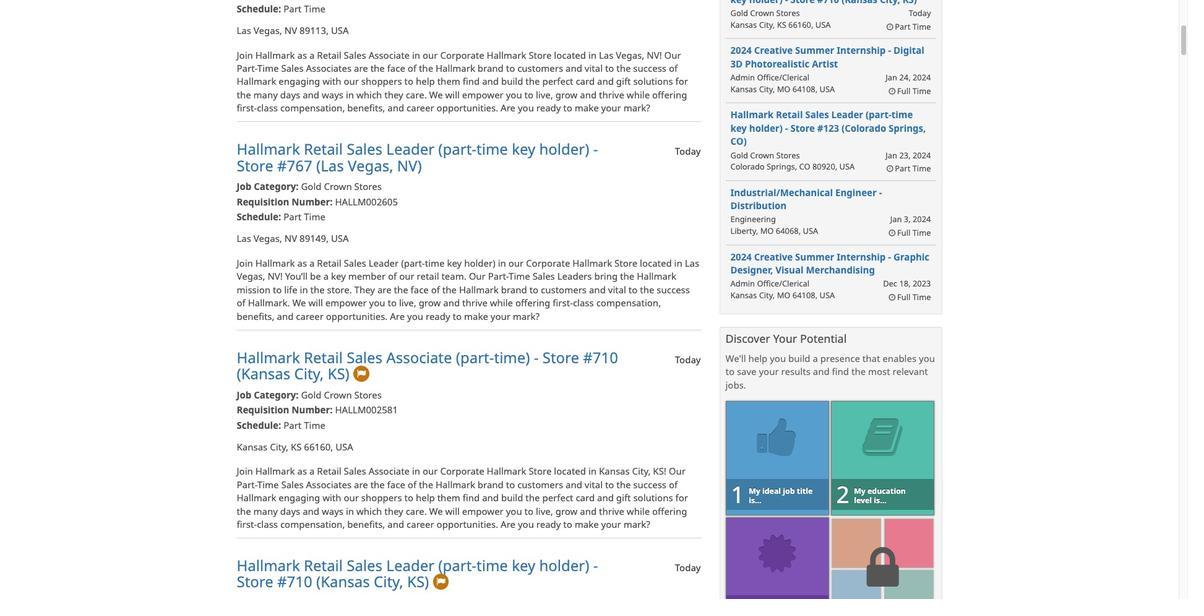 Task type: locate. For each thing, give the bounding box(es) containing it.
0 vertical spatial career
[[407, 102, 434, 114]]

full time
[[898, 85, 931, 96], [898, 227, 931, 238], [898, 291, 931, 303]]

crown
[[750, 8, 775, 19], [750, 150, 775, 161], [324, 180, 352, 193], [324, 389, 352, 401]]

retail inside hallmark retail sales leader (part-time key holder) - store #123 (colorado springs, co)
[[776, 109, 803, 121]]

1 vertical spatial grow
[[419, 297, 441, 309]]

many inside join hallmark as a retail sales associate in our corporate hallmark store located in las vegas, nv!  our part-time sales associates are the face of the hallmark brand to customers and vital to the success of hallmark engaging with our shoppers to help them find and build the perfect card and gift solutions for the many days and ways in which they care. we will empower you to live, grow and thrive while offering first-class compensation, benefits, and career opportunities. are you ready to make your mark?
[[254, 88, 278, 101]]

3 full from the top
[[898, 291, 911, 303]]

are for las
[[501, 102, 516, 114]]

full time down jan 3, 2024
[[898, 227, 931, 238]]

1 is... from the left
[[749, 495, 762, 506]]

liberty,
[[731, 225, 759, 236]]

1 horizontal spatial ks
[[777, 19, 787, 30]]

2 days from the top
[[280, 505, 300, 517]]

time)
[[494, 347, 530, 367]]

2 care. from the top
[[406, 505, 427, 517]]

3 schedule from the top
[[237, 419, 279, 431]]

0 vertical spatial solutions
[[634, 75, 673, 88]]

crown up colorado
[[750, 150, 775, 161]]

industrial/mechanical engineer - distribution
[[731, 186, 882, 212]]

1 vertical spatial job
[[237, 389, 251, 401]]

2 summer from the top
[[796, 250, 835, 263]]

gift
[[616, 75, 631, 88], [616, 492, 631, 504]]

1 full time from the top
[[898, 85, 931, 96]]

solutions
[[634, 75, 673, 88], [634, 492, 673, 504]]

0 vertical spatial part-
[[237, 62, 257, 74]]

my inside 2 my education level is...
[[854, 486, 866, 496]]

(part- inside hallmark retail sales leader (part-time key holder) - store #710 (kansas city, ks)
[[438, 555, 477, 576]]

make for las
[[575, 102, 599, 114]]

0 horizontal spatial is...
[[749, 495, 762, 506]]

2 vertical spatial help
[[416, 492, 435, 504]]

0 horizontal spatial 66160,
[[304, 440, 333, 453]]

crown inside the job category : gold crown stores requisition number : hallm002605 schedule : part time
[[324, 180, 352, 193]]

perfect inside join hallmark as a retail sales associate in our corporate hallmark store located in kansas city, ks!  our part-time sales associates are the face of the hallmark brand to customers and vital to the success of hallmark engaging with our shoppers to help them find and build the perfect card and gift solutions for the many days and ways in which they care. we will empower you to live, grow and thrive while offering first-class compensation, benefits, and career opportunities. are you ready to make your mark?
[[543, 492, 574, 504]]

build
[[501, 75, 523, 88], [789, 352, 811, 364], [501, 492, 523, 504]]

2 vertical spatial find
[[463, 492, 480, 504]]

1 horizontal spatial 66160,
[[789, 19, 814, 30]]

benefits, inside join hallmark as a retail sales associate in our corporate hallmark store located in las vegas, nv!  our part-time sales associates are the face of the hallmark brand to customers and vital to the success of hallmark engaging with our shoppers to help them find and build the perfect card and gift solutions for the many days and ways in which they care. we will empower you to live, grow and thrive while offering first-class compensation, benefits, and career opportunities. are you ready to make your mark?
[[347, 102, 385, 114]]

1 vertical spatial live,
[[399, 297, 416, 309]]

first- inside join hallmark as a retail sales leader (part-time key holder) in our corporate hallmark store located in las vegas, nv! you'll be a key member of our retail team.  our part-time sales leaders bring the hallmark mission to life in the store. they are the face of the hallmark brand to customers and vital to the success of hallmark. we will empower you to live, grow and thrive while offering first-class compensation, benefits, and career opportunities. are you ready to make your mark?
[[553, 297, 573, 309]]

brand for kansas
[[478, 478, 504, 491]]

we for join hallmark as a retail sales associate in our corporate hallmark store located in kansas city, ks!  our part-time sales associates are the face of the hallmark brand to customers and vital to the success of hallmark engaging with our shoppers to help them find and build the perfect card and gift solutions for the many days and ways in which they care. we will empower you to live, grow and thrive while offering first-class compensation, benefits, and career opportunities. are you ready to make your mark?
[[429, 505, 443, 517]]

crown down (las on the top of the page
[[324, 180, 352, 193]]

1 internship from the top
[[837, 44, 886, 57]]

time inside hallmark retail sales leader (part-time key holder) - store #767 (las vegas, nv)
[[477, 139, 508, 159]]

2 shoppers from the top
[[361, 492, 402, 504]]

internship inside 2024 creative summer internship - graphic designer, visual merchandising
[[837, 250, 886, 263]]

join inside join hallmark as a retail sales associate in our corporate hallmark store located in kansas city, ks!  our part-time sales associates are the face of the hallmark brand to customers and vital to the success of hallmark engaging with our shoppers to help them find and build the perfect card and gift solutions for the many days and ways in which they care. we will empower you to live, grow and thrive while offering first-class compensation, benefits, and career opportunities. are you ready to make your mark?
[[237, 465, 253, 477]]

benefits, for join hallmark as a retail sales associate in our corporate hallmark store located in kansas city, ks!  our part-time sales associates are the face of the hallmark brand to customers and vital to the success of hallmark engaging with our shoppers to help them find and build the perfect card and gift solutions for the many days and ways in which they care. we will empower you to live, grow and thrive while offering first-class compensation, benefits, and career opportunities. are you ready to make your mark?
[[347, 518, 385, 530]]

office/clerical down photorealistic
[[757, 72, 810, 83]]

internship inside the 2024 creative summer internship - digital 3d photorealistic artist
[[837, 44, 886, 57]]

2 engaging from the top
[[279, 492, 320, 504]]

they for join hallmark as a retail sales associate in our corporate hallmark store located in kansas city, ks!  our part-time sales associates are the face of the hallmark brand to customers and vital to the success of hallmark engaging with our shoppers to help them find and build the perfect card and gift solutions for the many days and ways in which they care. we will empower you to live, grow and thrive while offering first-class compensation, benefits, and career opportunities. are you ready to make your mark?
[[385, 505, 403, 517]]

located
[[554, 49, 586, 61], [640, 257, 672, 269], [554, 465, 586, 477]]

part- for join hallmark as a retail sales associate in our corporate hallmark store located in las vegas, nv!  our part-time sales associates are the face of the hallmark brand to customers and vital to the success of hallmark engaging with our shoppers to help them find and build the perfect card and gift solutions for the many days and ways in which they care. we will empower you to live, grow and thrive while offering first-class compensation, benefits, and career opportunities. are you ready to make your mark?
[[237, 62, 257, 74]]

engaging down las vegas, nv 89113, usa
[[279, 75, 320, 88]]

1 vertical spatial success
[[657, 283, 690, 296]]

clock o image down dec
[[889, 294, 896, 302]]

1 64108, from the top
[[793, 83, 818, 95]]

springs, up jan 23, 2024
[[889, 122, 926, 134]]

designer,
[[731, 264, 773, 276]]

care.
[[406, 88, 427, 101], [406, 505, 427, 517]]

part time down jan 23, 2024
[[895, 163, 931, 174]]

holder) inside hallmark retail sales leader (part-time key holder) - store #767 (las vegas, nv)
[[539, 139, 590, 159]]

1 join from the top
[[237, 49, 253, 61]]

as for join hallmark as a retail sales leader (part-time key holder) in our corporate hallmark store located in las vegas, nv! you'll be a key member of our retail team.  our part-time sales leaders bring the hallmark mission to life in the store. they are the face of the hallmark brand to customers and vital to the success of hallmark. we will empower you to live, grow and thrive while offering first-class compensation, benefits, and career opportunities. are you ready to make your mark?
[[297, 257, 307, 269]]

0 vertical spatial care.
[[406, 88, 427, 101]]

1 vertical spatial mo
[[761, 225, 774, 236]]

as down kansas city, ks 66160, usa
[[297, 465, 307, 477]]

2 perfect from the top
[[543, 492, 574, 504]]

2 gift from the top
[[616, 492, 631, 504]]

hallmark.
[[248, 297, 290, 309]]

compensation,
[[280, 102, 345, 114], [597, 297, 661, 309], [280, 518, 345, 530]]

2 requisition from the top
[[237, 404, 289, 416]]

time left leaders
[[509, 270, 530, 282]]

1 as from the top
[[297, 49, 307, 61]]

ks up photorealistic
[[777, 19, 787, 30]]

1 horizontal spatial my
[[854, 486, 866, 496]]

as for join hallmark as a retail sales associate in our corporate hallmark store located in las vegas, nv!  our part-time sales associates are the face of the hallmark brand to customers and vital to the success of hallmark engaging with our shoppers to help them find and build the perfect card and gift solutions for the many days and ways in which they care. we will empower you to live, grow and thrive while offering first-class compensation, benefits, and career opportunities. are you ready to make your mark?
[[297, 49, 307, 61]]

1 vertical spatial nv!
[[268, 270, 283, 282]]

1 vertical spatial as
[[297, 257, 307, 269]]

city, down the job category : gold crown stores requisition number : hallm002581 schedule : part time
[[270, 440, 288, 453]]

corporate inside join hallmark as a retail sales associate in our corporate hallmark store located in las vegas, nv!  our part-time sales associates are the face of the hallmark brand to customers and vital to the success of hallmark engaging with our shoppers to help them find and build the perfect card and gift solutions for the many days and ways in which they care. we will empower you to live, grow and thrive while offering first-class compensation, benefits, and career opportunities. are you ready to make your mark?
[[440, 49, 485, 61]]

crown up photorealistic
[[750, 8, 775, 19]]

vegas, inside join hallmark as a retail sales leader (part-time key holder) in our corporate hallmark store located in las vegas, nv! you'll be a key member of our retail team.  our part-time sales leaders bring the hallmark mission to life in the store. they are the face of the hallmark brand to customers and vital to the success of hallmark. we will empower you to live, grow and thrive while offering first-class compensation, benefits, and career opportunities. are you ready to make your mark?
[[237, 270, 265, 282]]

join inside join hallmark as a retail sales associate in our corporate hallmark store located in las vegas, nv!  our part-time sales associates are the face of the hallmark brand to customers and vital to the success of hallmark engaging with our shoppers to help them find and build the perfect card and gift solutions for the many days and ways in which they care. we will empower you to live, grow and thrive while offering first-class compensation, benefits, and career opportunities. are you ready to make your mark?
[[237, 49, 253, 61]]

schedule for job category : gold crown stores requisition number : hallm002581 schedule : part time
[[237, 419, 279, 431]]

1 with from the top
[[323, 75, 341, 88]]

part- down kansas city, ks 66160, usa
[[237, 478, 257, 491]]

life
[[284, 283, 298, 296]]

sales
[[344, 49, 366, 61], [281, 62, 304, 74], [806, 109, 829, 121], [347, 139, 383, 159], [344, 257, 366, 269], [533, 270, 555, 282], [347, 347, 383, 367], [344, 465, 366, 477], [281, 478, 304, 491], [347, 555, 383, 576]]

time
[[304, 2, 326, 15], [913, 21, 931, 32], [257, 62, 279, 74], [913, 85, 931, 96], [913, 163, 931, 174], [304, 211, 326, 223], [913, 227, 931, 238], [509, 270, 530, 282], [913, 291, 931, 303], [304, 419, 326, 431], [257, 478, 279, 491]]

category up kansas city, ks 66160, usa
[[254, 389, 296, 401]]

corporate inside join hallmark as a retail sales associate in our corporate hallmark store located in kansas city, ks!  our part-time sales associates are the face of the hallmark brand to customers and vital to the success of hallmark engaging with our shoppers to help them find and build the perfect card and gift solutions for the many days and ways in which they care. we will empower you to live, grow and thrive while offering first-class compensation, benefits, and career opportunities. are you ready to make your mark?
[[440, 465, 485, 477]]

gift inside join hallmark as a retail sales associate in our corporate hallmark store located in kansas city, ks!  our part-time sales associates are the face of the hallmark brand to customers and vital to the success of hallmark engaging with our shoppers to help them find and build the perfect card and gift solutions for the many days and ways in which they care. we will empower you to live, grow and thrive while offering first-class compensation, benefits, and career opportunities. are you ready to make your mark?
[[616, 492, 631, 504]]

1 vertical spatial offering
[[516, 297, 551, 309]]

1 gift from the top
[[616, 75, 631, 88]]

jan left 3,
[[891, 214, 902, 225]]

days
[[280, 88, 300, 101], [280, 505, 300, 517]]

1 number from the top
[[292, 196, 330, 208]]

while for las
[[627, 88, 650, 101]]

city,
[[759, 19, 775, 30], [759, 83, 775, 95], [759, 290, 775, 301], [294, 363, 324, 384], [270, 440, 288, 453], [632, 465, 651, 477], [374, 572, 403, 592]]

a right be
[[324, 270, 329, 282]]

clock o image
[[889, 88, 896, 96], [887, 165, 894, 173]]

0 vertical spatial associates
[[306, 62, 352, 74]]

category inside the job category : gold crown stores requisition number : hallm002605 schedule : part time
[[254, 180, 296, 193]]

many inside join hallmark as a retail sales associate in our corporate hallmark store located in kansas city, ks!  our part-time sales associates are the face of the hallmark brand to customers and vital to the success of hallmark engaging with our shoppers to help them find and build the perfect card and gift solutions for the many days and ways in which they care. we will empower you to live, grow and thrive while offering first-class compensation, benefits, and career opportunities. are you ready to make your mark?
[[254, 505, 278, 517]]

1 shoppers from the top
[[361, 75, 402, 88]]

0 vertical spatial gift
[[616, 75, 631, 88]]

usa right 89113, on the left top
[[331, 24, 349, 36]]

a inside discover your potential we'll help you build a presence that enables you to save your results and find the most relevant jobs.
[[813, 352, 818, 364]]

2024 right 24,
[[913, 72, 931, 83]]

associate for join hallmark as a retail sales associate in our corporate hallmark store located in las vegas, nv!  our part-time sales associates are the face of the hallmark brand to customers and vital to the success of hallmark engaging with our shoppers to help them find and build the perfect card and gift solutions for the many days and ways in which they care. we will empower you to live, grow and thrive while offering first-class compensation, benefits, and career opportunities. are you ready to make your mark?
[[369, 49, 410, 61]]

2 is... from the left
[[874, 495, 887, 506]]

0 vertical spatial with
[[323, 75, 341, 88]]

city, left ks!
[[632, 465, 651, 477]]

internship
[[837, 44, 886, 57], [837, 250, 886, 263]]

schedule up las vegas, nv 89113, usa
[[237, 2, 279, 15]]

time down jan 3, 2024
[[913, 227, 931, 238]]

we
[[429, 88, 443, 101], [292, 297, 306, 309], [429, 505, 443, 517]]

0 vertical spatial vital
[[585, 62, 603, 74]]

0 horizontal spatial springs,
[[767, 161, 797, 172]]

1 vertical spatial number
[[292, 404, 330, 416]]

city, inside hallmark retail sales leader (part-time key holder) - store #710 (kansas city, ks)
[[374, 572, 403, 592]]

are inside join hallmark as a retail sales associate in our corporate hallmark store located in kansas city, ks!  our part-time sales associates are the face of the hallmark brand to customers and vital to the success of hallmark engaging with our shoppers to help them find and build the perfect card and gift solutions for the many days and ways in which they care. we will empower you to live, grow and thrive while offering first-class compensation, benefits, and career opportunities. are you ready to make your mark?
[[501, 518, 516, 530]]

1 vertical spatial full time
[[898, 227, 931, 238]]

success for ks!
[[633, 478, 667, 491]]

2 many from the top
[[254, 505, 278, 517]]

64108, down artist
[[793, 83, 818, 95]]

full time for graphic
[[898, 291, 931, 303]]

2 with from the top
[[323, 492, 341, 504]]

1 vertical spatial will
[[309, 297, 323, 309]]

1 vertical spatial ready
[[426, 310, 450, 322]]

jan for -
[[886, 72, 898, 83]]

admin
[[731, 72, 755, 83], [731, 278, 755, 289]]

located inside join hallmark as a retail sales associate in our corporate hallmark store located in kansas city, ks!  our part-time sales associates are the face of the hallmark brand to customers and vital to the success of hallmark engaging with our shoppers to help them find and build the perfect card and gift solutions for the many days and ways in which they care. we will empower you to live, grow and thrive while offering first-class compensation, benefits, and career opportunities. are you ready to make your mark?
[[554, 465, 586, 477]]

time inside hallmark retail sales leader (part-time key holder) - store #710 (kansas city, ks)
[[477, 555, 508, 576]]

engaging inside join hallmark as a retail sales associate in our corporate hallmark store located in kansas city, ks!  our part-time sales associates are the face of the hallmark brand to customers and vital to the success of hallmark engaging with our shoppers to help them find and build the perfect card and gift solutions for the many days and ways in which they care. we will empower you to live, grow and thrive while offering first-class compensation, benefits, and career opportunities. are you ready to make your mark?
[[279, 492, 320, 504]]

first-
[[237, 102, 257, 114], [553, 297, 573, 309], [237, 518, 257, 530]]

1 horizontal spatial #710
[[583, 347, 618, 367]]

summer inside 2024 creative summer internship - graphic designer, visual merchandising
[[796, 250, 835, 263]]

solutions inside join hallmark as a retail sales associate in our corporate hallmark store located in las vegas, nv!  our part-time sales associates are the face of the hallmark brand to customers and vital to the success of hallmark engaging with our shoppers to help them find and build the perfect card and gift solutions for the many days and ways in which they care. we will empower you to live, grow and thrive while offering first-class compensation, benefits, and career opportunities. are you ready to make your mark?
[[634, 75, 673, 88]]

part up las vegas, nv 89149, usa
[[284, 211, 302, 223]]

make inside join hallmark as a retail sales associate in our corporate hallmark store located in las vegas, nv!  our part-time sales associates are the face of the hallmark brand to customers and vital to the success of hallmark engaging with our shoppers to help them find and build the perfect card and gift solutions for the many days and ways in which they care. we will empower you to live, grow and thrive while offering first-class compensation, benefits, and career opportunities. are you ready to make your mark?
[[575, 102, 599, 114]]

you
[[506, 88, 522, 101], [518, 102, 534, 114], [369, 297, 385, 309], [407, 310, 423, 322], [770, 352, 786, 364], [919, 352, 935, 364], [506, 505, 522, 517], [518, 518, 534, 530]]

will inside join hallmark as a retail sales associate in our corporate hallmark store located in kansas city, ks!  our part-time sales associates are the face of the hallmark brand to customers and vital to the success of hallmark engaging with our shoppers to help them find and build the perfect card and gift solutions for the many days and ways in which they care. we will empower you to live, grow and thrive while offering first-class compensation, benefits, and career opportunities. are you ready to make your mark?
[[445, 505, 460, 517]]

admin office/clerical kansas city, mo 64108, usa down visual
[[731, 278, 835, 301]]

admin down 3d on the top right of the page
[[731, 72, 755, 83]]

summer up visual
[[796, 250, 835, 263]]

empower inside join hallmark as a retail sales leader (part-time key holder) in our corporate hallmark store located in las vegas, nv! you'll be a key member of our retail team.  our part-time sales leaders bring the hallmark mission to life in the store. they are the face of the hallmark brand to customers and vital to the success of hallmark. we will empower you to live, grow and thrive while offering first-class compensation, benefits, and career opportunities. are you ready to make your mark?
[[325, 297, 367, 309]]

associate for join hallmark as a retail sales associate in our corporate hallmark store located in kansas city, ks!  our part-time sales associates are the face of the hallmark brand to customers and vital to the success of hallmark engaging with our shoppers to help them find and build the perfect card and gift solutions for the many days and ways in which they care. we will empower you to live, grow and thrive while offering first-class compensation, benefits, and career opportunities. are you ready to make your mark?
[[369, 465, 410, 477]]

leader for vegas,
[[386, 139, 435, 159]]

0 horizontal spatial #710
[[277, 572, 312, 592]]

0 vertical spatial offering
[[652, 88, 687, 101]]

2 vertical spatial first-
[[237, 518, 257, 530]]

empower for join hallmark as a retail sales associate in our corporate hallmark store located in kansas city, ks!  our part-time sales associates are the face of the hallmark brand to customers and vital to the success of hallmark engaging with our shoppers to help them find and build the perfect card and gift solutions for the many days and ways in which they care. we will empower you to live, grow and thrive while offering first-class compensation, benefits, and career opportunities. are you ready to make your mark?
[[462, 505, 504, 517]]

1 horizontal spatial is...
[[874, 495, 887, 506]]

creative inside 2024 creative summer internship - graphic designer, visual merchandising
[[754, 250, 793, 263]]

2 admin office/clerical kansas city, mo 64108, usa from the top
[[731, 278, 835, 301]]

career down the life at the left top
[[296, 310, 324, 322]]

1 horizontal spatial ks)
[[407, 572, 429, 592]]

1 vertical spatial full
[[898, 227, 911, 238]]

a inside join hallmark as a retail sales associate in our corporate hallmark store located in kansas city, ks!  our part-time sales associates are the face of the hallmark brand to customers and vital to the success of hallmark engaging with our shoppers to help them find and build the perfect card and gift solutions for the many days and ways in which they care. we will empower you to live, grow and thrive while offering first-class compensation, benefits, and career opportunities. are you ready to make your mark?
[[310, 465, 315, 477]]

part time up digital
[[895, 21, 931, 32]]

0 vertical spatial 64108,
[[793, 83, 818, 95]]

64068,
[[776, 225, 801, 236]]

0 vertical spatial we
[[429, 88, 443, 101]]

a down 89113, on the left top
[[310, 49, 315, 61]]

located for las
[[554, 49, 586, 61]]

perfect for las
[[543, 75, 574, 88]]

1 associates from the top
[[306, 62, 352, 74]]

1 vertical spatial part-
[[488, 270, 509, 282]]

ks
[[777, 19, 787, 30], [291, 440, 302, 453]]

office/clerical down visual
[[757, 278, 810, 289]]

is... right level
[[874, 495, 887, 506]]

gold down co)
[[731, 150, 748, 161]]

2024 inside 2024 creative summer internship - graphic designer, visual merchandising
[[731, 250, 752, 263]]

a down potential on the right of page
[[813, 352, 818, 364]]

1 vertical spatial empower
[[325, 297, 367, 309]]

career up hallmark retail sales leader (part-time key holder) - store #710 (kansas city, ks) link
[[407, 518, 434, 530]]

1 vertical spatial creative
[[754, 250, 793, 263]]

join down las vegas, nv 89113, usa
[[237, 49, 253, 61]]

#123
[[818, 122, 840, 134]]

many for join hallmark as a retail sales associate in our corporate hallmark store located in kansas city, ks!  our part-time sales associates are the face of the hallmark brand to customers and vital to the success of hallmark engaging with our shoppers to help them find and build the perfect card and gift solutions for the many days and ways in which they care. we will empower you to live, grow and thrive while offering first-class compensation, benefits, and career opportunities. are you ready to make your mark?
[[254, 505, 278, 517]]

number up kansas city, ks 66160, usa
[[292, 404, 330, 416]]

full for graphic
[[898, 291, 911, 303]]

ready inside join hallmark as a retail sales associate in our corporate hallmark store located in las vegas, nv!  our part-time sales associates are the face of the hallmark brand to customers and vital to the success of hallmark engaging with our shoppers to help them find and build the perfect card and gift solutions for the many days and ways in which they care. we will empower you to live, grow and thrive while offering first-class compensation, benefits, and career opportunities. are you ready to make your mark?
[[537, 102, 561, 114]]

3 full time from the top
[[898, 291, 931, 303]]

2 card from the top
[[576, 492, 595, 504]]

build inside join hallmark as a retail sales associate in our corporate hallmark store located in kansas city, ks!  our part-time sales associates are the face of the hallmark brand to customers and vital to the success of hallmark engaging with our shoppers to help them find and build the perfect card and gift solutions for the many days and ways in which they care. we will empower you to live, grow and thrive while offering first-class compensation, benefits, and career opportunities. are you ready to make your mark?
[[501, 492, 523, 504]]

help
[[416, 75, 435, 88], [749, 352, 768, 364], [416, 492, 435, 504]]

admin down "designer,"
[[731, 278, 755, 289]]

they inside join hallmark as a retail sales associate in our corporate hallmark store located in las vegas, nv!  our part-time sales associates are the face of the hallmark brand to customers and vital to the success of hallmark engaging with our shoppers to help them find and build the perfect card and gift solutions for the many days and ways in which they care. we will empower you to live, grow and thrive while offering first-class compensation, benefits, and career opportunities. are you ready to make your mark?
[[385, 88, 403, 101]]

part up digital
[[895, 21, 911, 32]]

1 vertical spatial make
[[464, 310, 488, 322]]

1 requisition from the top
[[237, 196, 289, 208]]

jan left 23,
[[886, 150, 898, 161]]

ks down the job category : gold crown stores requisition number : hallm002581 schedule : part time
[[291, 440, 302, 453]]

empower inside join hallmark as a retail sales associate in our corporate hallmark store located in las vegas, nv!  our part-time sales associates are the face of the hallmark brand to customers and vital to the success of hallmark engaging with our shoppers to help them find and build the perfect card and gift solutions for the many days and ways in which they care. we will empower you to live, grow and thrive while offering first-class compensation, benefits, and career opportunities. are you ready to make your mark?
[[462, 88, 504, 101]]

hallm002605
[[335, 196, 398, 208]]

66160, down the job category : gold crown stores requisition number : hallm002581 schedule : part time
[[304, 440, 333, 453]]

my inside 1 my ideal job title is...
[[749, 486, 761, 496]]

stores up hallm002581
[[354, 389, 382, 401]]

grow inside join hallmark as a retail sales leader (part-time key holder) in our corporate hallmark store located in las vegas, nv! you'll be a key member of our retail team.  our part-time sales leaders bring the hallmark mission to life in the store. they are the face of the hallmark brand to customers and vital to the success of hallmark. we will empower you to live, grow and thrive while offering first-class compensation, benefits, and career opportunities. are you ready to make your mark?
[[419, 297, 441, 309]]

creative for photorealistic
[[754, 44, 793, 57]]

1 vertical spatial nv
[[285, 232, 297, 245]]

1 solutions from the top
[[634, 75, 673, 88]]

1 admin from the top
[[731, 72, 755, 83]]

1 vertical spatial card
[[576, 492, 595, 504]]

admin office/clerical kansas city, mo 64108, usa for photorealistic
[[731, 72, 835, 95]]

2024 inside the 2024 creative summer internship - digital 3d photorealistic artist
[[731, 44, 752, 57]]

requisition inside the job category : gold crown stores requisition number : hallm002605 schedule : part time
[[237, 196, 289, 208]]

2 ways from the top
[[322, 505, 344, 517]]

full down 24,
[[898, 85, 911, 96]]

full
[[898, 85, 911, 96], [898, 227, 911, 238], [898, 291, 911, 303]]

1 nv from the top
[[285, 24, 297, 36]]

will
[[445, 88, 460, 101], [309, 297, 323, 309], [445, 505, 460, 517]]

vital inside join hallmark as a retail sales associate in our corporate hallmark store located in las vegas, nv!  our part-time sales associates are the face of the hallmark brand to customers and vital to the success of hallmark engaging with our shoppers to help them find and build the perfect card and gift solutions for the many days and ways in which they care. we will empower you to live, grow and thrive while offering first-class compensation, benefits, and career opportunities. are you ready to make your mark?
[[585, 62, 603, 74]]

holder) for hallmark retail sales leader (part-time key holder) - store #710 (kansas city, ks)
[[539, 555, 590, 576]]

1 they from the top
[[385, 88, 403, 101]]

city, down photorealistic
[[759, 83, 775, 95]]

schedule up kansas city, ks 66160, usa
[[237, 419, 279, 431]]

clock o image down jan 3, 2024
[[889, 230, 896, 238]]

join up mission
[[237, 257, 253, 269]]

#710
[[583, 347, 618, 367], [277, 572, 312, 592]]

internship for merchandising
[[837, 250, 886, 263]]

2 my from the left
[[854, 486, 866, 496]]

0 vertical spatial mo
[[777, 83, 791, 95]]

1 vertical spatial #710
[[277, 572, 312, 592]]

0 vertical spatial schedule
[[237, 2, 279, 15]]

2 64108, from the top
[[793, 290, 818, 301]]

0 vertical spatial creative
[[754, 44, 793, 57]]

many
[[254, 88, 278, 101], [254, 505, 278, 517]]

time for springs,
[[892, 109, 913, 121]]

category
[[254, 180, 296, 193], [254, 389, 296, 401]]

associates down 89113, on the left top
[[306, 62, 352, 74]]

with for join hallmark as a retail sales associate in our corporate hallmark store located in las vegas, nv!  our part-time sales associates are the face of the hallmark brand to customers and vital to the success of hallmark engaging with our shoppers to help them find and build the perfect card and gift solutions for the many days and ways in which they care. we will empower you to live, grow and thrive while offering first-class compensation, benefits, and career opportunities. are you ready to make your mark?
[[323, 75, 341, 88]]

1 perfect from the top
[[543, 75, 574, 88]]

1 vertical spatial build
[[789, 352, 811, 364]]

2 vertical spatial associate
[[369, 465, 410, 477]]

part time
[[895, 21, 931, 32], [895, 163, 931, 174]]

part
[[284, 2, 302, 15], [895, 21, 911, 32], [895, 163, 911, 174], [284, 211, 302, 223], [284, 419, 302, 431]]

0 vertical spatial clock o image
[[887, 23, 894, 31]]

requisition up kansas city, ks 66160, usa
[[237, 404, 289, 416]]

hallmark retail sales leader (part-time key holder) - store #767 (las vegas, nv)
[[237, 139, 598, 176]]

3 as from the top
[[297, 465, 307, 477]]

2 associates from the top
[[306, 478, 352, 491]]

relevant
[[893, 365, 928, 378]]

1 vertical spatial brand
[[501, 283, 527, 296]]

face inside join hallmark as a retail sales associate in our corporate hallmark store located in kansas city, ks!  our part-time sales associates are the face of the hallmark brand to customers and vital to the success of hallmark engaging with our shoppers to help them find and build the perfect card and gift solutions for the many days and ways in which they care. we will empower you to live, grow and thrive while offering first-class compensation, benefits, and career opportunities. are you ready to make your mark?
[[387, 478, 405, 491]]

find for city,
[[463, 492, 480, 504]]

1 vertical spatial our
[[469, 270, 486, 282]]

offering
[[652, 88, 687, 101], [516, 297, 551, 309], [652, 505, 687, 517]]

2 join from the top
[[237, 257, 253, 269]]

ready inside join hallmark as a retail sales associate in our corporate hallmark store located in kansas city, ks!  our part-time sales associates are the face of the hallmark brand to customers and vital to the success of hallmark engaging with our shoppers to help them find and build the perfect card and gift solutions for the many days and ways in which they care. we will empower you to live, grow and thrive while offering first-class compensation, benefits, and career opportunities. are you ready to make your mark?
[[537, 518, 561, 530]]

vital
[[585, 62, 603, 74], [608, 283, 626, 296], [585, 478, 603, 491]]

crown inside the job category : gold crown stores requisition number : hallm002581 schedule : part time
[[324, 389, 352, 401]]

gold up 3d on the top right of the page
[[731, 8, 748, 19]]

0 vertical spatial build
[[501, 75, 523, 88]]

2 vertical spatial career
[[407, 518, 434, 530]]

co)
[[731, 135, 747, 147]]

kansas city, ks 66160, usa
[[237, 440, 353, 453]]

which for join hallmark as a retail sales associate in our corporate hallmark store located in kansas city, ks!  our part-time sales associates are the face of the hallmark brand to customers and vital to the success of hallmark engaging with our shoppers to help them find and build the perfect card and gift solutions for the many days and ways in which they care. we will empower you to live, grow and thrive while offering first-class compensation, benefits, and career opportunities. are you ready to make your mark?
[[357, 505, 382, 517]]

2024 for hallmark retail sales leader (part-time key holder) - store #123 (colorado springs, co)
[[913, 150, 931, 161]]

89149,
[[300, 232, 329, 245]]

city, left featured image
[[374, 572, 403, 592]]

nv left 89113, on the left top
[[285, 24, 297, 36]]

brand inside join hallmark as a retail sales associate in our corporate hallmark store located in las vegas, nv!  our part-time sales associates are the face of the hallmark brand to customers and vital to the success of hallmark engaging with our shoppers to help them find and build the perfect card and gift solutions for the many days and ways in which they care. we will empower you to live, grow and thrive while offering first-class compensation, benefits, and career opportunities. are you ready to make your mark?
[[478, 62, 504, 74]]

1 ways from the top
[[322, 88, 344, 101]]

(las
[[316, 155, 344, 176]]

2 vertical spatial benefits,
[[347, 518, 385, 530]]

1 vertical spatial which
[[357, 505, 382, 517]]

as up you'll
[[297, 257, 307, 269]]

1 which from the top
[[357, 88, 382, 101]]

located for kansas
[[554, 465, 586, 477]]

time down jan 24, 2024
[[913, 85, 931, 96]]

1 card from the top
[[576, 75, 595, 88]]

springs, left the "co"
[[767, 161, 797, 172]]

clock o image up jan 24, 2024
[[887, 23, 894, 31]]

1 days from the top
[[280, 88, 300, 101]]

1 vertical spatial are
[[378, 283, 392, 296]]

city, inside gold crown stores kansas city, ks 66160, usa
[[759, 19, 775, 30]]

admin office/clerical kansas city, mo 64108, usa
[[731, 72, 835, 95], [731, 278, 835, 301]]

a up be
[[310, 257, 315, 269]]

days for join hallmark as a retail sales associate in our corporate hallmark store located in kansas city, ks!  our part-time sales associates are the face of the hallmark brand to customers and vital to the success of hallmark engaging with our shoppers to help them find and build the perfect card and gift solutions for the many days and ways in which they care. we will empower you to live, grow and thrive while offering first-class compensation, benefits, and career opportunities. are you ready to make your mark?
[[280, 505, 300, 517]]

1 vertical spatial face
[[411, 283, 429, 296]]

key for ks)
[[512, 555, 536, 576]]

2 vertical spatial our
[[669, 465, 686, 477]]

merchandising
[[806, 264, 875, 276]]

join inside join hallmark as a retail sales leader (part-time key holder) in our corporate hallmark store located in las vegas, nv! you'll be a key member of our retail team.  our part-time sales leaders bring the hallmark mission to life in the store. they are the face of the hallmark brand to customers and vital to the success of hallmark. we will empower you to live, grow and thrive while offering first-class compensation, benefits, and career opportunities. are you ready to make your mark?
[[237, 257, 253, 269]]

stores up the "co"
[[777, 150, 800, 161]]

1 creative from the top
[[754, 44, 793, 57]]

1 engaging from the top
[[279, 75, 320, 88]]

card inside join hallmark as a retail sales associate in our corporate hallmark store located in las vegas, nv!  our part-time sales associates are the face of the hallmark brand to customers and vital to the success of hallmark engaging with our shoppers to help them find and build the perfect card and gift solutions for the many days and ways in which they care. we will empower you to live, grow and thrive while offering first-class compensation, benefits, and career opportunities. are you ready to make your mark?
[[576, 75, 595, 88]]

jan for (part-
[[886, 150, 898, 161]]

2 vertical spatial opportunities.
[[437, 518, 498, 530]]

creative up photorealistic
[[754, 44, 793, 57]]

2024 up "designer,"
[[731, 250, 752, 263]]

city, up the job category : gold crown stores requisition number : hallm002581 schedule : part time
[[294, 363, 324, 384]]

0 vertical spatial are
[[501, 102, 516, 114]]

time down jan 23, 2024
[[913, 163, 931, 174]]

for
[[676, 75, 688, 88], [676, 492, 688, 504]]

0 vertical spatial category
[[254, 180, 296, 193]]

1 vertical spatial jan
[[886, 150, 898, 161]]

las
[[237, 24, 251, 36], [599, 49, 614, 61], [237, 232, 251, 245], [685, 257, 700, 269]]

success inside join hallmark as a retail sales leader (part-time key holder) in our corporate hallmark store located in las vegas, nv! you'll be a key member of our retail team.  our part-time sales leaders bring the hallmark mission to life in the store. they are the face of the hallmark brand to customers and vital to the success of hallmark. we will empower you to live, grow and thrive while offering first-class compensation, benefits, and career opportunities. are you ready to make your mark?
[[657, 283, 690, 296]]

0 vertical spatial ways
[[322, 88, 344, 101]]

2 part time from the top
[[895, 163, 931, 174]]

class inside join hallmark as a retail sales associate in our corporate hallmark store located in kansas city, ks!  our part-time sales associates are the face of the hallmark brand to customers and vital to the success of hallmark engaging with our shoppers to help them find and build the perfect card and gift solutions for the many days and ways in which they care. we will empower you to live, grow and thrive while offering first-class compensation, benefits, and career opportunities. are you ready to make your mark?
[[257, 518, 278, 530]]

time up 89113, on the left top
[[304, 2, 326, 15]]

as for join hallmark as a retail sales associate in our corporate hallmark store located in kansas city, ks!  our part-time sales associates are the face of the hallmark brand to customers and vital to the success of hallmark engaging with our shoppers to help them find and build the perfect card and gift solutions for the many days and ways in which they care. we will empower you to live, grow and thrive while offering first-class compensation, benefits, and career opportunities. are you ready to make your mark?
[[297, 465, 307, 477]]

full down 18,
[[898, 291, 911, 303]]

office/clerical
[[757, 72, 810, 83], [757, 278, 810, 289]]

my left "ideal"
[[749, 486, 761, 496]]

2 vertical spatial join
[[237, 465, 253, 477]]

2 vertical spatial compensation,
[[280, 518, 345, 530]]

thrive for las
[[599, 88, 625, 101]]

2 nv from the top
[[285, 232, 297, 245]]

we inside join hallmark as a retail sales leader (part-time key holder) in our corporate hallmark store located in las vegas, nv! you'll be a key member of our retail team.  our part-time sales leaders bring the hallmark mission to life in the store. they are the face of the hallmark brand to customers and vital to the success of hallmark. we will empower you to live, grow and thrive while offering first-class compensation, benefits, and career opportunities. are you ready to make your mark?
[[292, 297, 306, 309]]

help for join hallmark as a retail sales associate in our corporate hallmark store located in las vegas, nv!  our part-time sales associates are the face of the hallmark brand to customers and vital to the success of hallmark engaging with our shoppers to help them find and build the perfect card and gift solutions for the many days and ways in which they care. we will empower you to live, grow and thrive while offering first-class compensation, benefits, and career opportunities. are you ready to make your mark?
[[416, 75, 435, 88]]

vital for las
[[585, 62, 603, 74]]

1 many from the top
[[254, 88, 278, 101]]

requisition for vegas,
[[237, 196, 289, 208]]

empower inside join hallmark as a retail sales associate in our corporate hallmark store located in kansas city, ks!  our part-time sales associates are the face of the hallmark brand to customers and vital to the success of hallmark engaging with our shoppers to help them find and build the perfect card and gift solutions for the many days and ways in which they care. we will empower you to live, grow and thrive while offering first-class compensation, benefits, and career opportunities. are you ready to make your mark?
[[462, 505, 504, 517]]

time down 2023
[[913, 291, 931, 303]]

0 horizontal spatial nv!
[[268, 270, 283, 282]]

mo for photorealistic
[[777, 83, 791, 95]]

many for join hallmark as a retail sales associate in our corporate hallmark store located in las vegas, nv!  our part-time sales associates are the face of the hallmark brand to customers and vital to the success of hallmark engaging with our shoppers to help them find and build the perfect card and gift solutions for the many days and ways in which they care. we will empower you to live, grow and thrive while offering first-class compensation, benefits, and career opportunities. are you ready to make your mark?
[[254, 88, 278, 101]]

0 vertical spatial compensation,
[[280, 102, 345, 114]]

mo down visual
[[777, 290, 791, 301]]

face inside join hallmark as a retail sales associate in our corporate hallmark store located in las vegas, nv!  our part-time sales associates are the face of the hallmark brand to customers and vital to the success of hallmark engaging with our shoppers to help them find and build the perfect card and gift solutions for the many days and ways in which they care. we will empower you to live, grow and thrive while offering first-class compensation, benefits, and career opportunities. are you ready to make your mark?
[[387, 62, 405, 74]]

3d
[[731, 57, 743, 70]]

with for join hallmark as a retail sales associate in our corporate hallmark store located in kansas city, ks!  our part-time sales associates are the face of the hallmark brand to customers and vital to the success of hallmark engaging with our shoppers to help them find and build the perfect card and gift solutions for the many days and ways in which they care. we will empower you to live, grow and thrive while offering first-class compensation, benefits, and career opportunities. are you ready to make your mark?
[[323, 492, 341, 504]]

key inside hallmark retail sales leader (part-time key holder) - store #123 (colorado springs, co)
[[731, 122, 747, 134]]

1 schedule from the top
[[237, 2, 279, 15]]

my right 2
[[854, 486, 866, 496]]

we inside join hallmark as a retail sales associate in our corporate hallmark store located in las vegas, nv!  our part-time sales associates are the face of the hallmark brand to customers and vital to the success of hallmark engaging with our shoppers to help them find and build the perfect card and gift solutions for the many days and ways in which they care. we will empower you to live, grow and thrive while offering first-class compensation, benefits, and career opportunities. are you ready to make your mark?
[[429, 88, 443, 101]]

usa down hallm002581
[[336, 440, 353, 453]]

will inside join hallmark as a retail sales associate in our corporate hallmark store located in las vegas, nv!  our part-time sales associates are the face of the hallmark brand to customers and vital to the success of hallmark engaging with our shoppers to help them find and build the perfect card and gift solutions for the many days and ways in which they care. we will empower you to live, grow and thrive while offering first-class compensation, benefits, and career opportunities. are you ready to make your mark?
[[445, 88, 460, 101]]

usa inside gold crown stores colorado springs, co 80920, usa
[[840, 161, 855, 172]]

days inside join hallmark as a retail sales associate in our corporate hallmark store located in las vegas, nv!  our part-time sales associates are the face of the hallmark brand to customers and vital to the success of hallmark engaging with our shoppers to help them find and build the perfect card and gift solutions for the many days and ways in which they care. we will empower you to live, grow and thrive while offering first-class compensation, benefits, and career opportunities. are you ready to make your mark?
[[280, 88, 300, 101]]

1 vertical spatial class
[[573, 297, 594, 309]]

2 full from the top
[[898, 227, 911, 238]]

career up hallmark retail sales leader (part-time key holder) - store #767 (las vegas, nv)
[[407, 102, 434, 114]]

our
[[665, 49, 681, 61], [469, 270, 486, 282], [669, 465, 686, 477]]

number
[[292, 196, 330, 208], [292, 404, 330, 416]]

requisition inside the job category : gold crown stores requisition number : hallm002581 schedule : part time
[[237, 404, 289, 416]]

creative inside the 2024 creative summer internship - digital 3d photorealistic artist
[[754, 44, 793, 57]]

corporate inside join hallmark as a retail sales leader (part-time key holder) in our corporate hallmark store located in las vegas, nv! you'll be a key member of our retail team.  our part-time sales leaders bring the hallmark mission to life in the store. they are the face of the hallmark brand to customers and vital to the success of hallmark. we will empower you to live, grow and thrive while offering first-class compensation, benefits, and career opportunities. are you ready to make your mark?
[[526, 257, 570, 269]]

category down #767 on the top of the page
[[254, 180, 296, 193]]

2 number from the top
[[292, 404, 330, 416]]

(part- for ks)
[[456, 347, 494, 367]]

gold down #767 on the top of the page
[[301, 180, 322, 193]]

kansas
[[731, 19, 757, 30], [731, 83, 757, 95], [731, 290, 757, 301], [237, 440, 268, 453], [599, 465, 630, 477]]

first- for join hallmark as a retail sales associate in our corporate hallmark store located in kansas city, ks!  our part-time sales associates are the face of the hallmark brand to customers and vital to the success of hallmark engaging with our shoppers to help them find and build the perfect card and gift solutions for the many days and ways in which they care. we will empower you to live, grow and thrive while offering first-class compensation, benefits, and career opportunities. are you ready to make your mark?
[[237, 518, 257, 530]]

0 vertical spatial admin office/clerical kansas city, mo 64108, usa
[[731, 72, 835, 95]]

time down kansas city, ks 66160, usa
[[257, 478, 279, 491]]

time up 89149,
[[304, 211, 326, 223]]

1 office/clerical from the top
[[757, 72, 810, 83]]

card
[[576, 75, 595, 88], [576, 492, 595, 504]]

shoppers for join hallmark as a retail sales associate in our corporate hallmark store located in las vegas, nv!  our part-time sales associates are the face of the hallmark brand to customers and vital to the success of hallmark engaging with our shoppers to help them find and build the perfect card and gift solutions for the many days and ways in which they care. we will empower you to live, grow and thrive while offering first-class compensation, benefits, and career opportunities. are you ready to make your mark?
[[361, 75, 402, 88]]

title
[[797, 486, 813, 496]]

empower for join hallmark as a retail sales associate in our corporate hallmark store located in las vegas, nv!  our part-time sales associates are the face of the hallmark brand to customers and vital to the success of hallmark engaging with our shoppers to help them find and build the perfect card and gift solutions for the many days and ways in which they care. we will empower you to live, grow and thrive while offering first-class compensation, benefits, and career opportunities. are you ready to make your mark?
[[462, 88, 504, 101]]

2 solutions from the top
[[634, 492, 673, 504]]

2 for from the top
[[676, 492, 688, 504]]

find inside discover your potential we'll help you build a presence that enables you to save your results and find the most relevant jobs.
[[832, 365, 849, 378]]

2023
[[913, 278, 931, 289]]

stores
[[777, 8, 800, 19], [777, 150, 800, 161], [354, 180, 382, 193], [354, 389, 382, 401]]

engaging
[[279, 75, 320, 88], [279, 492, 320, 504]]

part inside the job category : gold crown stores requisition number : hallm002581 schedule : part time
[[284, 419, 302, 431]]

1 category from the top
[[254, 180, 296, 193]]

mark?
[[624, 102, 650, 114], [513, 310, 540, 322], [624, 518, 650, 530]]

1 summer from the top
[[796, 44, 835, 57]]

engineering liberty, mo 64068, usa
[[731, 214, 819, 236]]

leader for city,
[[386, 555, 435, 576]]

time
[[892, 109, 913, 121], [477, 139, 508, 159], [425, 257, 445, 269], [477, 555, 508, 576]]

1 vertical spatial care.
[[406, 505, 427, 517]]

perfect for kansas
[[543, 492, 574, 504]]

join hallmark as a retail sales associate in our corporate hallmark store located in las vegas, nv!  our part-time sales associates are the face of the hallmark brand to customers and vital to the success of hallmark engaging with our shoppers to help them find and build the perfect card and gift solutions for the many days and ways in which they care. we will empower you to live, grow and thrive while offering first-class compensation, benefits, and career opportunities. are you ready to make your mark?
[[237, 49, 688, 114]]

2024 up 3d on the top right of the page
[[731, 44, 752, 57]]

internship for artist
[[837, 44, 886, 57]]

category for job category : gold crown stores requisition number : hallm002581 schedule : part time
[[254, 389, 296, 401]]

live, inside join hallmark as a retail sales associate in our corporate hallmark store located in kansas city, ks!  our part-time sales associates are the face of the hallmark brand to customers and vital to the success of hallmark engaging with our shoppers to help them find and build the perfect card and gift solutions for the many days and ways in which they care. we will empower you to live, grow and thrive while offering first-class compensation, benefits, and career opportunities. are you ready to make your mark?
[[536, 505, 553, 517]]

schedule for job category : gold crown stores requisition number : hallm002605 schedule : part time
[[237, 211, 279, 223]]

live,
[[536, 88, 553, 101], [399, 297, 416, 309], [536, 505, 553, 517]]

2 vertical spatial ready
[[537, 518, 561, 530]]

gold up kansas city, ks 66160, usa
[[301, 389, 322, 401]]

city, up photorealistic
[[759, 19, 775, 30]]

2 which from the top
[[357, 505, 382, 517]]

2 office/clerical from the top
[[757, 278, 810, 289]]

for for nv!
[[676, 75, 688, 88]]

job category : gold crown stores requisition number : hallm002581 schedule : part time
[[237, 389, 398, 431]]

0 vertical spatial brand
[[478, 62, 504, 74]]

level
[[854, 495, 872, 506]]

store inside join hallmark as a retail sales associate in our corporate hallmark store located in las vegas, nv!  our part-time sales associates are the face of the hallmark brand to customers and vital to the success of hallmark engaging with our shoppers to help them find and build the perfect card and gift solutions for the many days and ways in which they care. we will empower you to live, grow and thrive while offering first-class compensation, benefits, and career opportunities. are you ready to make your mark?
[[529, 49, 552, 61]]

internship up merchandising
[[837, 250, 886, 263]]

are
[[501, 102, 516, 114], [390, 310, 405, 322], [501, 518, 516, 530]]

1 horizontal spatial nv!
[[647, 49, 662, 61]]

benefits, for join hallmark as a retail sales associate in our corporate hallmark store located in las vegas, nv!  our part-time sales associates are the face of the hallmark brand to customers and vital to the success of hallmark engaging with our shoppers to help them find and build the perfect card and gift solutions for the many days and ways in which they care. we will empower you to live, grow and thrive while offering first-class compensation, benefits, and career opportunities. are you ready to make your mark?
[[347, 102, 385, 114]]

:
[[279, 2, 281, 15], [296, 180, 299, 193], [330, 196, 333, 208], [279, 211, 281, 223], [296, 389, 299, 401], [330, 404, 333, 416], [279, 419, 281, 431]]

1 vertical spatial category
[[254, 389, 296, 401]]

2 vertical spatial located
[[554, 465, 586, 477]]

0 vertical spatial ready
[[537, 102, 561, 114]]

2 vertical spatial schedule
[[237, 419, 279, 431]]

2 them from the top
[[437, 492, 460, 504]]

0 horizontal spatial my
[[749, 486, 761, 496]]

full time down jan 24, 2024
[[898, 85, 931, 96]]

2 vertical spatial class
[[257, 518, 278, 530]]

presence
[[821, 352, 860, 364]]

2 full time from the top
[[898, 227, 931, 238]]

las inside join hallmark as a retail sales associate in our corporate hallmark store located in las vegas, nv!  our part-time sales associates are the face of the hallmark brand to customers and vital to the success of hallmark engaging with our shoppers to help them find and build the perfect card and gift solutions for the many days and ways in which they care. we will empower you to live, grow and thrive while offering first-class compensation, benefits, and career opportunities. are you ready to make your mark?
[[599, 49, 614, 61]]

part- down las vegas, nv 89113, usa
[[237, 62, 257, 74]]

2 category from the top
[[254, 389, 296, 401]]

2 they from the top
[[385, 505, 403, 517]]

1 them from the top
[[437, 75, 460, 88]]

help inside discover your potential we'll help you build a presence that enables you to save your results and find the most relevant jobs.
[[749, 352, 768, 364]]

1 vertical spatial find
[[832, 365, 849, 378]]

2 vertical spatial vital
[[585, 478, 603, 491]]

1 my from the left
[[749, 486, 761, 496]]

days inside join hallmark as a retail sales associate in our corporate hallmark store located in kansas city, ks!  our part-time sales associates are the face of the hallmark brand to customers and vital to the success of hallmark engaging with our shoppers to help them find and build the perfect card and gift solutions for the many days and ways in which they care. we will empower you to live, grow and thrive while offering first-class compensation, benefits, and career opportunities. are you ready to make your mark?
[[280, 505, 300, 517]]

1 vertical spatial shoppers
[[361, 492, 402, 504]]

2 my education level is...
[[837, 479, 906, 510]]

part up kansas city, ks 66160, usa
[[284, 419, 302, 431]]

2 vertical spatial grow
[[556, 505, 578, 517]]

2 vertical spatial corporate
[[440, 465, 485, 477]]

1 job from the top
[[237, 180, 251, 193]]

time up kansas city, ks 66160, usa
[[304, 419, 326, 431]]

solutions for nv!
[[634, 75, 673, 88]]

ks) left featured icon
[[328, 363, 350, 384]]

2 as from the top
[[297, 257, 307, 269]]

0 vertical spatial clock o image
[[889, 88, 896, 96]]

crown up hallm002581
[[324, 389, 352, 401]]

1 full from the top
[[898, 85, 911, 96]]

vital for kansas
[[585, 478, 603, 491]]

empower
[[462, 88, 504, 101], [325, 297, 367, 309], [462, 505, 504, 517]]

1 vertical spatial requisition
[[237, 404, 289, 416]]

crown inside gold crown stores colorado springs, co 80920, usa
[[750, 150, 775, 161]]

they
[[385, 88, 403, 101], [385, 505, 403, 517]]

office/clerical for photorealistic
[[757, 72, 810, 83]]

0 vertical spatial many
[[254, 88, 278, 101]]

1 vertical spatial admin
[[731, 278, 755, 289]]

as
[[297, 49, 307, 61], [297, 257, 307, 269], [297, 465, 307, 477]]

will for join hallmark as a retail sales associate in our corporate hallmark store located in kansas city, ks!  our part-time sales associates are the face of the hallmark brand to customers and vital to the success of hallmark engaging with our shoppers to help them find and build the perfect card and gift solutions for the many days and ways in which they care. we will empower you to live, grow and thrive while offering first-class compensation, benefits, and career opportunities. are you ready to make your mark?
[[445, 505, 460, 517]]

card for las
[[576, 75, 595, 88]]

2 admin from the top
[[731, 278, 755, 289]]

hallmark
[[255, 49, 295, 61], [487, 49, 526, 61], [436, 62, 475, 74], [237, 75, 276, 88], [731, 109, 774, 121], [237, 139, 300, 159], [255, 257, 295, 269], [573, 257, 612, 269], [637, 270, 677, 282], [459, 283, 499, 296], [237, 347, 300, 367], [255, 465, 295, 477], [487, 465, 526, 477], [436, 478, 475, 491], [237, 492, 276, 504], [237, 555, 300, 576]]

2 job from the top
[[237, 389, 251, 401]]

mark? for kansas
[[624, 518, 650, 530]]

1 care. from the top
[[406, 88, 427, 101]]

success inside join hallmark as a retail sales associate in our corporate hallmark store located in las vegas, nv!  our part-time sales associates are the face of the hallmark brand to customers and vital to the success of hallmark engaging with our shoppers to help them find and build the perfect card and gift solutions for the many days and ways in which they care. we will empower you to live, grow and thrive while offering first-class compensation, benefits, and career opportunities. are you ready to make your mark?
[[633, 62, 667, 74]]

face for join hallmark as a retail sales associate in our corporate hallmark store located in kansas city, ks!  our part-time sales associates are the face of the hallmark brand to customers and vital to the success of hallmark engaging with our shoppers to help them find and build the perfect card and gift solutions for the many days and ways in which they care. we will empower you to live, grow and thrive while offering first-class compensation, benefits, and career opportunities. are you ready to make your mark?
[[387, 478, 405, 491]]

0 vertical spatial internship
[[837, 44, 886, 57]]

2 vertical spatial we
[[429, 505, 443, 517]]

summer up artist
[[796, 44, 835, 57]]

0 vertical spatial customers
[[518, 62, 563, 74]]

they inside join hallmark as a retail sales associate in our corporate hallmark store located in kansas city, ks!  our part-time sales associates are the face of the hallmark brand to customers and vital to the success of hallmark engaging with our shoppers to help them find and build the perfect card and gift solutions for the many days and ways in which they care. we will empower you to live, grow and thrive while offering first-class compensation, benefits, and career opportunities. are you ready to make your mark?
[[385, 505, 403, 517]]

66160, up the 2024 creative summer internship - digital 3d photorealistic artist
[[789, 19, 814, 30]]

benefits,
[[347, 102, 385, 114], [237, 310, 275, 322], [347, 518, 385, 530]]

leader inside hallmark retail sales leader (part-time key holder) - store #710 (kansas city, ks)
[[386, 555, 435, 576]]

clock o image
[[887, 23, 894, 31], [889, 230, 896, 238], [889, 294, 896, 302]]

they for join hallmark as a retail sales associate in our corporate hallmark store located in las vegas, nv!  our part-time sales associates are the face of the hallmark brand to customers and vital to the success of hallmark engaging with our shoppers to help them find and build the perfect card and gift solutions for the many days and ways in which they care. we will empower you to live, grow and thrive while offering first-class compensation, benefits, and career opportunities. are you ready to make your mark?
[[385, 88, 403, 101]]

(part- inside hallmark retail sales leader (part-time key holder) - store #767 (las vegas, nv)
[[438, 139, 477, 159]]

1 vertical spatial they
[[385, 505, 403, 517]]

2 internship from the top
[[837, 250, 886, 263]]

make for kansas
[[575, 518, 599, 530]]

we inside join hallmark as a retail sales associate in our corporate hallmark store located in kansas city, ks!  our part-time sales associates are the face of the hallmark brand to customers and vital to the success of hallmark engaging with our shoppers to help them find and build the perfect card and gift solutions for the many days and ways in which they care. we will empower you to live, grow and thrive while offering first-class compensation, benefits, and career opportunities. are you ready to make your mark?
[[429, 505, 443, 517]]

save
[[737, 365, 757, 378]]

part- for join hallmark as a retail sales associate in our corporate hallmark store located in kansas city, ks!  our part-time sales associates are the face of the hallmark brand to customers and vital to the success of hallmark engaging with our shoppers to help them find and build the perfect card and gift solutions for the many days and ways in which they care. we will empower you to live, grow and thrive while offering first-class compensation, benefits, and career opportunities. are you ready to make your mark?
[[237, 478, 257, 491]]

-
[[888, 44, 891, 57], [785, 122, 788, 134], [593, 139, 598, 159], [879, 186, 882, 198], [888, 250, 891, 263], [534, 347, 539, 367], [593, 555, 598, 576]]

usa up the 2024 creative summer internship - digital 3d photorealistic artist
[[816, 19, 831, 30]]

1 vertical spatial compensation,
[[597, 297, 661, 309]]

perfect
[[543, 75, 574, 88], [543, 492, 574, 504]]

jobs.
[[726, 379, 746, 391]]

vital inside join hallmark as a retail sales leader (part-time key holder) in our corporate hallmark store located in las vegas, nv! you'll be a key member of our retail team.  our part-time sales leaders bring the hallmark mission to life in the store. they are the face of the hallmark brand to customers and vital to the success of hallmark. we will empower you to live, grow and thrive while offering first-class compensation, benefits, and career opportunities. are you ready to make your mark?
[[608, 283, 626, 296]]

2 schedule from the top
[[237, 211, 279, 223]]

retail
[[417, 270, 439, 282]]

live, for kansas
[[536, 505, 553, 517]]

join down kansas city, ks 66160, usa
[[237, 465, 253, 477]]

as inside join hallmark as a retail sales leader (part-time key holder) in our corporate hallmark store located in las vegas, nv! you'll be a key member of our retail team.  our part-time sales leaders bring the hallmark mission to life in the store. they are the face of the hallmark brand to customers and vital to the success of hallmark. we will empower you to live, grow and thrive while offering first-class compensation, benefits, and career opportunities. are you ready to make your mark?
[[297, 257, 307, 269]]

located inside join hallmark as a retail sales leader (part-time key holder) in our corporate hallmark store located in las vegas, nv! you'll be a key member of our retail team.  our part-time sales leaders bring the hallmark mission to life in the store. they are the face of the hallmark brand to customers and vital to the success of hallmark. we will empower you to live, grow and thrive while offering first-class compensation, benefits, and career opportunities. are you ready to make your mark?
[[640, 257, 672, 269]]

1 for from the top
[[676, 75, 688, 88]]

compensation, for join hallmark as a retail sales associate in our corporate hallmark store located in kansas city, ks!  our part-time sales associates are the face of the hallmark brand to customers and vital to the success of hallmark engaging with our shoppers to help them find and build the perfect card and gift solutions for the many days and ways in which they care. we will empower you to live, grow and thrive while offering first-class compensation, benefits, and career opportunities. are you ready to make your mark?
[[280, 518, 345, 530]]

(kansas
[[237, 363, 291, 384], [316, 572, 370, 592]]

clock o image down jan 23, 2024
[[887, 165, 894, 173]]

1 vertical spatial ways
[[322, 505, 344, 517]]

1 vertical spatial located
[[640, 257, 672, 269]]

1 vertical spatial customers
[[541, 283, 587, 296]]

full down 3,
[[898, 227, 911, 238]]

1 vertical spatial career
[[296, 310, 324, 322]]

admin office/clerical kansas city, mo 64108, usa down photorealistic
[[731, 72, 835, 95]]

store
[[529, 49, 552, 61], [791, 122, 815, 134], [237, 155, 274, 176], [615, 257, 638, 269], [543, 347, 579, 367], [529, 465, 552, 477], [237, 572, 274, 592]]

2 creative from the top
[[754, 250, 793, 263]]

1 vertical spatial gift
[[616, 492, 631, 504]]

our
[[423, 49, 438, 61], [344, 75, 359, 88], [509, 257, 524, 269], [399, 270, 415, 282], [423, 465, 438, 477], [344, 492, 359, 504]]

1 admin office/clerical kansas city, mo 64108, usa from the top
[[731, 72, 835, 95]]

mo down photorealistic
[[777, 83, 791, 95]]

face
[[387, 62, 405, 74], [411, 283, 429, 296], [387, 478, 405, 491]]

admin for designer,
[[731, 278, 755, 289]]

our for kansas
[[669, 465, 686, 477]]

3 join from the top
[[237, 465, 253, 477]]

0 vertical spatial part time
[[895, 21, 931, 32]]

opportunities.
[[437, 102, 498, 114], [326, 310, 388, 322], [437, 518, 498, 530]]

(part- for (kansas
[[438, 555, 477, 576]]

1 part time from the top
[[895, 21, 931, 32]]



Task type: describe. For each thing, give the bounding box(es) containing it.
are inside join hallmark as a retail sales leader (part-time key holder) in our corporate hallmark store located in las vegas, nv! you'll be a key member of our retail team.  our part-time sales leaders bring the hallmark mission to life in the store. they are the face of the hallmark brand to customers and vital to the success of hallmark. we will empower you to live, grow and thrive while offering first-class compensation, benefits, and career opportunities. are you ready to make your mark?
[[378, 283, 392, 296]]

las vegas, nv 89149, usa
[[237, 232, 349, 245]]

corporate for las
[[440, 49, 485, 61]]

number for hallm002605
[[292, 196, 330, 208]]

are for kansas
[[501, 518, 516, 530]]

stores inside the job category : gold crown stores requisition number : hallm002581 schedule : part time
[[354, 389, 382, 401]]

store inside hallmark retail sales leader (part-time key holder) - store #710 (kansas city, ks)
[[237, 572, 274, 592]]

retail inside join hallmark as a retail sales associate in our corporate hallmark store located in kansas city, ks!  our part-time sales associates are the face of the hallmark brand to customers and vital to the success of hallmark engaging with our shoppers to help them find and build the perfect card and gift solutions for the many days and ways in which they care. we will empower you to live, grow and thrive while offering first-class compensation, benefits, and career opportunities. are you ready to make your mark?
[[317, 465, 342, 477]]

store inside join hallmark as a retail sales leader (part-time key holder) in our corporate hallmark store located in las vegas, nv! you'll be a key member of our retail team.  our part-time sales leaders bring the hallmark mission to life in the store. they are the face of the hallmark brand to customers and vital to the success of hallmark. we will empower you to live, grow and thrive while offering first-class compensation, benefits, and career opportunities. are you ready to make your mark?
[[615, 257, 638, 269]]

colorado
[[731, 161, 765, 172]]

holder) for hallmark retail sales leader (part-time key holder) - store #767 (las vegas, nv)
[[539, 139, 590, 159]]

2
[[837, 479, 850, 510]]

you'll
[[285, 270, 308, 282]]

offering for las
[[652, 88, 687, 101]]

summer for merchandising
[[796, 250, 835, 263]]

opportunities. for join hallmark as a retail sales associate in our corporate hallmark store located in las vegas, nv!  our part-time sales associates are the face of the hallmark brand to customers and vital to the success of hallmark engaging with our shoppers to help them find and build the perfect card and gift solutions for the many days and ways in which they care. we will empower you to live, grow and thrive while offering first-class compensation, benefits, and career opportunities. are you ready to make your mark?
[[437, 102, 498, 114]]

them for kansas
[[437, 492, 460, 504]]

- inside industrial/mechanical engineer - distribution
[[879, 186, 882, 198]]

potential
[[800, 331, 847, 346]]

city, down "designer,"
[[759, 290, 775, 301]]

1 vertical spatial ks
[[291, 440, 302, 453]]

hallmark inside hallmark retail sales associate (part-time) - store #710 (kansas city, ks)
[[237, 347, 300, 367]]

face for join hallmark as a retail sales associate in our corporate hallmark store located in las vegas, nv!  our part-time sales associates are the face of the hallmark brand to customers and vital to the success of hallmark engaging with our shoppers to help them find and build the perfect card and gift solutions for the many days and ways in which they care. we will empower you to live, grow and thrive while offering first-class compensation, benefits, and career opportunities. are you ready to make your mark?
[[387, 62, 405, 74]]

featured image
[[353, 366, 370, 382]]

sales inside hallmark retail sales associate (part-time) - store #710 (kansas city, ks)
[[347, 347, 383, 367]]

opportunities. for join hallmark as a retail sales associate in our corporate hallmark store located in kansas city, ks!  our part-time sales associates are the face of the hallmark brand to customers and vital to the success of hallmark engaging with our shoppers to help them find and build the perfect card and gift solutions for the many days and ways in which they care. we will empower you to live, grow and thrive while offering first-class compensation, benefits, and career opportunities. are you ready to make your mark?
[[437, 518, 498, 530]]

your inside join hallmark as a retail sales associate in our corporate hallmark store located in las vegas, nv!  our part-time sales associates are the face of the hallmark brand to customers and vital to the success of hallmark engaging with our shoppers to help them find and build the perfect card and gift solutions for the many days and ways in which they care. we will empower you to live, grow and thrive while offering first-class compensation, benefits, and career opportunities. are you ready to make your mark?
[[601, 102, 621, 114]]

stores inside gold crown stores kansas city, ks 66160, usa
[[777, 8, 800, 19]]

they
[[354, 283, 375, 296]]

ks) inside hallmark retail sales leader (part-time key holder) - store #710 (kansas city, ks)
[[407, 572, 429, 592]]

vegas, inside join hallmark as a retail sales associate in our corporate hallmark store located in las vegas, nv!  our part-time sales associates are the face of the hallmark brand to customers and vital to the success of hallmark engaging with our shoppers to help them find and build the perfect card and gift solutions for the many days and ways in which they care. we will empower you to live, grow and thrive while offering first-class compensation, benefits, and career opportunities. are you ready to make your mark?
[[616, 49, 645, 61]]

solutions for ks!
[[634, 492, 673, 504]]

store inside hallmark retail sales associate (part-time) - store #710 (kansas city, ks)
[[543, 347, 579, 367]]

enables
[[883, 352, 917, 364]]

join for join hallmark as a retail sales associate in our corporate hallmark store located in kansas city, ks!  our part-time sales associates are the face of the hallmark brand to customers and vital to the success of hallmark engaging with our shoppers to help them find and build the perfect card and gift solutions for the many days and ways in which they care. we will empower you to live, grow and thrive while offering first-class compensation, benefits, and career opportunities. are you ready to make your mark?
[[237, 465, 253, 477]]

full time for digital
[[898, 85, 931, 96]]

- inside hallmark retail sales associate (part-time) - store #710 (kansas city, ks)
[[534, 347, 539, 367]]

part up las vegas, nv 89113, usa
[[284, 2, 302, 15]]

hallmark retail sales leader (part-time key holder) - store #710 (kansas city, ks)
[[237, 555, 598, 592]]

help for join hallmark as a retail sales associate in our corporate hallmark store located in kansas city, ks!  our part-time sales associates are the face of the hallmark brand to customers and vital to the success of hallmark engaging with our shoppers to help them find and build the perfect card and gift solutions for the many days and ways in which they care. we will empower you to live, grow and thrive while offering first-class compensation, benefits, and career opportunities. are you ready to make your mark?
[[416, 492, 435, 504]]

ks) inside hallmark retail sales associate (part-time) - store #710 (kansas city, ks)
[[328, 363, 350, 384]]

store inside hallmark retail sales leader (part-time key holder) - store #767 (las vegas, nv)
[[237, 155, 274, 176]]

benefits, inside join hallmark as a retail sales leader (part-time key holder) in our corporate hallmark store located in las vegas, nv! you'll be a key member of our retail team.  our part-time sales leaders bring the hallmark mission to life in the store. they are the face of the hallmark brand to customers and vital to the success of hallmark. we will empower you to live, grow and thrive while offering first-class compensation, benefits, and career opportunities. are you ready to make your mark?
[[237, 310, 275, 322]]

retail inside join hallmark as a retail sales leader (part-time key holder) in our corporate hallmark store located in las vegas, nv! you'll be a key member of our retail team.  our part-time sales leaders bring the hallmark mission to life in the store. they are the face of the hallmark brand to customers and vital to the success of hallmark. we will empower you to live, grow and thrive while offering first-class compensation, benefits, and career opportunities. are you ready to make your mark?
[[317, 257, 342, 269]]

las inside join hallmark as a retail sales leader (part-time key holder) in our corporate hallmark store located in las vegas, nv! you'll be a key member of our retail team.  our part-time sales leaders bring the hallmark mission to life in the store. they are the face of the hallmark brand to customers and vital to the success of hallmark. we will empower you to live, grow and thrive while offering first-class compensation, benefits, and career opportunities. are you ready to make your mark?
[[685, 257, 700, 269]]

we for join hallmark as a retail sales associate in our corporate hallmark store located in las vegas, nv!  our part-time sales associates are the face of the hallmark brand to customers and vital to the success of hallmark engaging with our shoppers to help them find and build the perfect card and gift solutions for the many days and ways in which they care. we will empower you to live, grow and thrive while offering first-class compensation, benefits, and career opportunities. are you ready to make your mark?
[[429, 88, 443, 101]]

hallmark retail sales associate (part-time) - store #710 (kansas city, ks)
[[237, 347, 618, 384]]

a for join hallmark as a retail sales leader (part-time key holder) in our corporate hallmark store located in las vegas, nv! you'll be a key member of our retail team.  our part-time sales leaders bring the hallmark mission to life in the store. they are the face of the hallmark brand to customers and vital to the success of hallmark. we will empower you to live, grow and thrive while offering first-class compensation, benefits, and career opportunities. are you ready to make your mark?
[[310, 257, 315, 269]]

hallmark inside hallmark retail sales leader (part-time key holder) - store #767 (las vegas, nv)
[[237, 139, 300, 159]]

jan 3, 2024
[[891, 214, 931, 225]]

your inside join hallmark as a retail sales leader (part-time key holder) in our corporate hallmark store located in las vegas, nv! you'll be a key member of our retail team.  our part-time sales leaders bring the hallmark mission to life in the store. they are the face of the hallmark brand to customers and vital to the success of hallmark. we will empower you to live, grow and thrive while offering first-class compensation, benefits, and career opportunities. are you ready to make your mark?
[[491, 310, 511, 322]]

engaging for join hallmark as a retail sales associate in our corporate hallmark store located in kansas city, ks!  our part-time sales associates are the face of the hallmark brand to customers and vital to the success of hallmark engaging with our shoppers to help them find and build the perfect card and gift solutions for the many days and ways in which they care. we will empower you to live, grow and thrive while offering first-class compensation, benefits, and career opportunities. are you ready to make your mark?
[[279, 492, 320, 504]]

join hallmark as a retail sales leader (part-time key holder) in our corporate hallmark store located in las vegas, nv! you'll be a key member of our retail team.  our part-time sales leaders bring the hallmark mission to life in the store. they are the face of the hallmark brand to customers and vital to the success of hallmark. we will empower you to live, grow and thrive while offering first-class compensation, benefits, and career opportunities. are you ready to make your mark?
[[237, 257, 700, 322]]

ks!
[[653, 465, 667, 477]]

photorealistic
[[745, 57, 810, 70]]

gift for vegas,
[[616, 75, 631, 88]]

digital
[[894, 44, 925, 57]]

our inside join hallmark as a retail sales leader (part-time key holder) in our corporate hallmark store located in las vegas, nv! you'll be a key member of our retail team.  our part-time sales leaders bring the hallmark mission to life in the store. they are the face of the hallmark brand to customers and vital to the success of hallmark. we will empower you to live, grow and thrive while offering first-class compensation, benefits, and career opportunities. are you ready to make your mark?
[[469, 270, 486, 282]]

your
[[773, 331, 797, 346]]

23,
[[900, 150, 911, 161]]

career for join hallmark as a retail sales associate in our corporate hallmark store located in las vegas, nv!  our part-time sales associates are the face of the hallmark brand to customers and vital to the success of hallmark engaging with our shoppers to help them find and build the perfect card and gift solutions for the many days and ways in which they care. we will empower you to live, grow and thrive while offering first-class compensation, benefits, and career opportunities. are you ready to make your mark?
[[407, 102, 434, 114]]

ways for join hallmark as a retail sales associate in our corporate hallmark store located in kansas city, ks!  our part-time sales associates are the face of the hallmark brand to customers and vital to the success of hallmark engaging with our shoppers to help them find and build the perfect card and gift solutions for the many days and ways in which they care. we will empower you to live, grow and thrive while offering first-class compensation, benefits, and career opportunities. are you ready to make your mark?
[[322, 505, 344, 517]]

engineering
[[731, 214, 776, 225]]

1 my ideal job title is...
[[731, 479, 813, 510]]

mission
[[237, 283, 271, 296]]

grow for kansas
[[556, 505, 578, 517]]

first- for join hallmark as a retail sales associate in our corporate hallmark store located in las vegas, nv!  our part-time sales associates are the face of the hallmark brand to customers and vital to the success of hallmark engaging with our shoppers to help them find and build the perfect card and gift solutions for the many days and ways in which they care. we will empower you to live, grow and thrive while offering first-class compensation, benefits, and career opportunities. are you ready to make your mark?
[[237, 102, 257, 114]]

dec 18, 2023
[[883, 278, 931, 289]]

nv for 89113,
[[285, 24, 297, 36]]

retail inside join hallmark as a retail sales associate in our corporate hallmark store located in las vegas, nv!  our part-time sales associates are the face of the hallmark brand to customers and vital to the success of hallmark engaging with our shoppers to help them find and build the perfect card and gift solutions for the many days and ways in which they care. we will empower you to live, grow and thrive while offering first-class compensation, benefits, and career opportunities. are you ready to make your mark?
[[317, 49, 342, 61]]

customers inside join hallmark as a retail sales leader (part-time key holder) in our corporate hallmark store located in las vegas, nv! you'll be a key member of our retail team.  our part-time sales leaders bring the hallmark mission to life in the store. they are the face of the hallmark brand to customers and vital to the success of hallmark. we will empower you to live, grow and thrive while offering first-class compensation, benefits, and career opportunities. are you ready to make your mark?
[[541, 283, 587, 296]]

opportunities. inside join hallmark as a retail sales leader (part-time key holder) in our corporate hallmark store located in las vegas, nv! you'll be a key member of our retail team.  our part-time sales leaders bring the hallmark mission to life in the store. they are the face of the hallmark brand to customers and vital to the success of hallmark. we will empower you to live, grow and thrive while offering first-class compensation, benefits, and career opportunities. are you ready to make your mark?
[[326, 310, 388, 322]]

locked. complete steps 1 to 3 to unlock image
[[831, 518, 935, 599]]

usa right 89149,
[[331, 232, 349, 245]]

career inside join hallmark as a retail sales leader (part-time key holder) in our corporate hallmark store located in las vegas, nv! you'll be a key member of our retail team.  our part-time sales leaders bring the hallmark mission to life in the store. they are the face of the hallmark brand to customers and vital to the success of hallmark. we will empower you to live, grow and thrive while offering first-class compensation, benefits, and career opportunities. are you ready to make your mark?
[[296, 310, 324, 322]]

(colorado
[[842, 122, 887, 134]]

that
[[863, 352, 880, 364]]

thrive inside join hallmark as a retail sales leader (part-time key holder) in our corporate hallmark store located in las vegas, nv! you'll be a key member of our retail team.  our part-time sales leaders bring the hallmark mission to life in the store. they are the face of the hallmark brand to customers and vital to the success of hallmark. we will empower you to live, grow and thrive while offering first-class compensation, benefits, and career opportunities. are you ready to make your mark?
[[462, 297, 488, 309]]

ready inside join hallmark as a retail sales leader (part-time key holder) in our corporate hallmark store located in las vegas, nv! you'll be a key member of our retail team.  our part-time sales leaders bring the hallmark mission to life in the store. they are the face of the hallmark brand to customers and vital to the success of hallmark. we will empower you to live, grow and thrive while offering first-class compensation, benefits, and career opportunities. are you ready to make your mark?
[[426, 310, 450, 322]]

ks inside gold crown stores kansas city, ks 66160, usa
[[777, 19, 787, 30]]

bring
[[595, 270, 618, 282]]

admin office/clerical kansas city, mo 64108, usa for visual
[[731, 278, 835, 301]]

featured image
[[433, 574, 449, 590]]

to inside discover your potential we'll help you build a presence that enables you to save your results and find the most relevant jobs.
[[726, 365, 735, 378]]

vegas, inside hallmark retail sales leader (part-time key holder) - store #767 (las vegas, nv)
[[348, 155, 393, 176]]

schedule : part time
[[237, 2, 326, 15]]

time inside join hallmark as a retail sales leader (part-time key holder) in our corporate hallmark store located in las vegas, nv! you'll be a key member of our retail team.  our part-time sales leaders bring the hallmark mission to life in the store. they are the face of the hallmark brand to customers and vital to the success of hallmark. we will empower you to live, grow and thrive while offering first-class compensation, benefits, and career opportunities. are you ready to make your mark?
[[425, 257, 445, 269]]

discover your potential section
[[720, 327, 942, 599]]

kansas inside join hallmark as a retail sales associate in our corporate hallmark store located in kansas city, ks!  our part-time sales associates are the face of the hallmark brand to customers and vital to the success of hallmark engaging with our shoppers to help them find and build the perfect card and gift solutions for the many days and ways in which they care. we will empower you to live, grow and thrive while offering first-class compensation, benefits, and career opportunities. are you ready to make your mark?
[[599, 465, 630, 477]]

time inside join hallmark as a retail sales associate in our corporate hallmark store located in kansas city, ks!  our part-time sales associates are the face of the hallmark brand to customers and vital to the success of hallmark engaging with our shoppers to help them find and build the perfect card and gift solutions for the many days and ways in which they care. we will empower you to live, grow and thrive while offering first-class compensation, benefits, and career opportunities. are you ready to make your mark?
[[257, 478, 279, 491]]

and inside discover your potential we'll help you build a presence that enables you to save your results and find the most relevant jobs.
[[813, 365, 830, 378]]

job for job category : gold crown stores requisition number : hallm002581 schedule : part time
[[237, 389, 251, 401]]

ideal
[[763, 486, 781, 496]]

city, inside join hallmark as a retail sales associate in our corporate hallmark store located in kansas city, ks!  our part-time sales associates are the face of the hallmark brand to customers and vital to the success of hallmark engaging with our shoppers to help them find and build the perfect card and gift solutions for the many days and ways in which they care. we will empower you to live, grow and thrive while offering first-class compensation, benefits, and career opportunities. are you ready to make your mark?
[[632, 465, 651, 477]]

clock o image for industrial/mechanical engineer - distribution
[[889, 230, 896, 238]]

hallmark retail sales leader (part-time key holder) - store #767 (las vegas, nv) link
[[237, 139, 598, 176]]

mo inside engineering liberty, mo 64068, usa
[[761, 225, 774, 236]]

gold crown stores kansas city, ks 66160, usa
[[731, 8, 831, 30]]

corporate for kansas
[[440, 465, 485, 477]]

- inside hallmark retail sales leader (part-time key holder) - store #123 (colorado springs, co)
[[785, 122, 788, 134]]

kansas inside gold crown stores kansas city, ks 66160, usa
[[731, 19, 757, 30]]

engineer
[[836, 186, 877, 198]]

we'll
[[726, 352, 746, 364]]

discover
[[726, 331, 771, 346]]

category for job category : gold crown stores requisition number : hallm002605 schedule : part time
[[254, 180, 296, 193]]

join for join hallmark as a retail sales leader (part-time key holder) in our corporate hallmark store located in las vegas, nv! you'll be a key member of our retail team.  our part-time sales leaders bring the hallmark mission to life in the store. they are the face of the hallmark brand to customers and vital to the success of hallmark. we will empower you to live, grow and thrive while offering first-class compensation, benefits, and career opportunities. are you ready to make your mark?
[[237, 257, 253, 269]]

(part- inside join hallmark as a retail sales leader (part-time key holder) in our corporate hallmark store located in las vegas, nv! you'll be a key member of our retail team.  our part-time sales leaders bring the hallmark mission to life in the store. they are the face of the hallmark brand to customers and vital to the success of hallmark. we will empower you to live, grow and thrive while offering first-class compensation, benefits, and career opportunities. are you ready to make your mark?
[[401, 257, 425, 269]]

face inside join hallmark as a retail sales leader (part-time key holder) in our corporate hallmark store located in las vegas, nv! you'll be a key member of our retail team.  our part-time sales leaders bring the hallmark mission to life in the store. they are the face of the hallmark brand to customers and vital to the success of hallmark. we will empower you to live, grow and thrive while offering first-class compensation, benefits, and career opportunities. are you ready to make your mark?
[[411, 283, 429, 296]]

(kansas inside hallmark retail sales associate (part-time) - store #710 (kansas city, ks)
[[237, 363, 291, 384]]

hallmark inside hallmark retail sales leader (part-time key holder) - store #710 (kansas city, ks)
[[237, 555, 300, 576]]

dec
[[883, 278, 898, 289]]

job category : gold crown stores requisition number : hallm002605 schedule : part time
[[237, 180, 398, 223]]

member
[[348, 270, 386, 282]]

crown inside gold crown stores kansas city, ks 66160, usa
[[750, 8, 775, 19]]

associates for join hallmark as a retail sales associate in our corporate hallmark store located in kansas city, ks!  our part-time sales associates are the face of the hallmark brand to customers and vital to the success of hallmark engaging with our shoppers to help them find and build the perfect card and gift solutions for the many days and ways in which they care. we will empower you to live, grow and thrive while offering first-class compensation, benefits, and career opportunities. are you ready to make your mark?
[[306, 478, 352, 491]]

clock o image for 2024 creative summer internship - graphic designer, visual merchandising
[[889, 294, 896, 302]]

2 vertical spatial jan
[[891, 214, 902, 225]]

hallmark retail sales leader (part-time key holder) - store #710 (kansas city, ks) link
[[237, 555, 598, 592]]

build for city,
[[501, 492, 523, 504]]

full for digital
[[898, 85, 911, 96]]

them for las
[[437, 75, 460, 88]]

springs, inside hallmark retail sales leader (part-time key holder) - store #123 (colorado springs, co)
[[889, 122, 926, 134]]

key for co)
[[731, 122, 747, 134]]

gold inside gold crown stores kansas city, ks 66160, usa
[[731, 8, 748, 19]]

retail inside hallmark retail sales leader (part-time key holder) - store #710 (kansas city, ks)
[[304, 555, 343, 576]]

2024 for industrial/mechanical engineer - distribution
[[913, 214, 931, 225]]

our for las
[[665, 49, 681, 61]]

2024 creative summer internship - digital 3d photorealistic artist
[[731, 44, 925, 70]]

most
[[869, 365, 891, 378]]

will for join hallmark as a retail sales associate in our corporate hallmark store located in las vegas, nv!  our part-time sales associates are the face of the hallmark brand to customers and vital to the success of hallmark engaging with our shoppers to help them find and build the perfect card and gift solutions for the many days and ways in which they care. we will empower you to live, grow and thrive while offering first-class compensation, benefits, and career opportunities. are you ready to make your mark?
[[445, 88, 460, 101]]

gold inside the job category : gold crown stores requisition number : hallm002581 schedule : part time
[[301, 389, 322, 401]]

your inside join hallmark as a retail sales associate in our corporate hallmark store located in kansas city, ks!  our part-time sales associates are the face of the hallmark brand to customers and vital to the success of hallmark engaging with our shoppers to help them find and build the perfect card and gift solutions for the many days and ways in which they care. we will empower you to live, grow and thrive while offering first-class compensation, benefits, and career opportunities. are you ready to make your mark?
[[601, 518, 621, 530]]

(kansas inside hallmark retail sales leader (part-time key holder) - store #710 (kansas city, ks)
[[316, 572, 370, 592]]

24,
[[900, 72, 911, 83]]

industrial/mechanical
[[731, 186, 833, 198]]

leaders
[[558, 270, 592, 282]]

2024 for 2024 creative summer internship - digital 3d photorealistic artist
[[913, 72, 931, 83]]

build inside discover your potential we'll help you build a presence that enables you to save your results and find the most relevant jobs.
[[789, 352, 811, 364]]

visual
[[776, 264, 804, 276]]

64108, for visual
[[793, 290, 818, 301]]

are for join hallmark as a retail sales associate in our corporate hallmark store located in las vegas, nv!  our part-time sales associates are the face of the hallmark brand to customers and vital to the success of hallmark engaging with our shoppers to help them find and build the perfect card and gift solutions for the many days and ways in which they care. we will empower you to live, grow and thrive while offering first-class compensation, benefits, and career opportunities. are you ready to make your mark?
[[354, 62, 368, 74]]

time inside the job category : gold crown stores requisition number : hallm002581 schedule : part time
[[304, 419, 326, 431]]

artist
[[812, 57, 838, 70]]

1
[[731, 479, 745, 510]]

nv)
[[397, 155, 422, 176]]

hallmark retail sales leader (part-time key holder) - store #123 (colorado springs, co)
[[731, 109, 926, 147]]

shoppers for join hallmark as a retail sales associate in our corporate hallmark store located in kansas city, ks!  our part-time sales associates are the face of the hallmark brand to customers and vital to the success of hallmark engaging with our shoppers to help them find and build the perfect card and gift solutions for the many days and ways in which they care. we will empower you to live, grow and thrive while offering first-class compensation, benefits, and career opportunities. are you ready to make your mark?
[[361, 492, 402, 504]]

jan 24, 2024
[[886, 72, 931, 83]]

18,
[[900, 278, 911, 289]]

job
[[783, 486, 795, 496]]

customers for kansas
[[518, 478, 563, 491]]

part time for today
[[895, 21, 931, 32]]

your inside discover your potential we'll help you build a presence that enables you to save your results and find the most relevant jobs.
[[759, 365, 779, 378]]

class for join hallmark as a retail sales associate in our corporate hallmark store located in kansas city, ks!  our part-time sales associates are the face of the hallmark brand to customers and vital to the success of hallmark engaging with our shoppers to help them find and build the perfect card and gift solutions for the many days and ways in which they care. we will empower you to live, grow and thrive while offering first-class compensation, benefits, and career opportunities. are you ready to make your mark?
[[257, 518, 278, 530]]

offering inside join hallmark as a retail sales leader (part-time key holder) in our corporate hallmark store located in las vegas, nv! you'll be a key member of our retail team.  our part-time sales leaders bring the hallmark mission to life in the store. they are the face of the hallmark brand to customers and vital to the success of hallmark. we will empower you to live, grow and thrive while offering first-class compensation, benefits, and career opportunities. are you ready to make your mark?
[[516, 297, 551, 309]]

while inside join hallmark as a retail sales leader (part-time key holder) in our corporate hallmark store located in las vegas, nv! you'll be a key member of our retail team.  our part-time sales leaders bring the hallmark mission to life in the store. they are the face of the hallmark brand to customers and vital to the success of hallmark. we will empower you to live, grow and thrive while offering first-class compensation, benefits, and career opportunities. are you ready to make your mark?
[[490, 297, 513, 309]]

#710 inside hallmark retail sales associate (part-time) - store #710 (kansas city, ks)
[[583, 347, 618, 367]]

live, for las
[[536, 88, 553, 101]]

80920,
[[813, 161, 838, 172]]

hallmark retail sales associate (part-time) - store #710 (kansas city, ks) link
[[237, 347, 618, 384]]

my for 1
[[749, 486, 761, 496]]

will inside join hallmark as a retail sales leader (part-time key holder) in our corporate hallmark store located in las vegas, nv! you'll be a key member of our retail team.  our part-time sales leaders bring the hallmark mission to life in the store. they are the face of the hallmark brand to customers and vital to the success of hallmark. we will empower you to live, grow and thrive while offering first-class compensation, benefits, and career opportunities. are you ready to make your mark?
[[309, 297, 323, 309]]

las vegas, nv 89113, usa
[[237, 24, 349, 36]]

sales inside hallmark retail sales leader (part-time key holder) - store #767 (las vegas, nv)
[[347, 139, 383, 159]]

gold crown stores colorado springs, co 80920, usa
[[731, 150, 855, 172]]

graphic
[[894, 250, 930, 263]]

join hallmark as a retail sales associate in our corporate hallmark store located in kansas city, ks!  our part-time sales associates are the face of the hallmark brand to customers and vital to the success of hallmark engaging with our shoppers to help them find and build the perfect card and gift solutions for the many days and ways in which they care. we will empower you to live, grow and thrive while offering first-class compensation, benefits, and career opportunities. are you ready to make your mark?
[[237, 465, 688, 530]]

usa inside engineering liberty, mo 64068, usa
[[803, 225, 819, 236]]

a for join hallmark as a retail sales associate in our corporate hallmark store located in kansas city, ks!  our part-time sales associates are the face of the hallmark brand to customers and vital to the success of hallmark engaging with our shoppers to help them find and build the perfect card and gift solutions for the many days and ways in which they care. we will empower you to live, grow and thrive while offering first-class compensation, benefits, and career opportunities. are you ready to make your mark?
[[310, 465, 315, 477]]

part inside the job category : gold crown stores requisition number : hallm002605 schedule : part time
[[284, 211, 302, 223]]

gold inside the job category : gold crown stores requisition number : hallm002605 schedule : part time
[[301, 180, 322, 193]]

89113,
[[300, 24, 329, 36]]

mo for visual
[[777, 290, 791, 301]]

- inside hallmark retail sales leader (part-time key holder) - store #710 (kansas city, ks)
[[593, 555, 598, 576]]

make inside join hallmark as a retail sales leader (part-time key holder) in our corporate hallmark store located in las vegas, nv! you'll be a key member of our retail team.  our part-time sales leaders bring the hallmark mission to life in the store. they are the face of the hallmark brand to customers and vital to the success of hallmark. we will empower you to live, grow and thrive while offering first-class compensation, benefits, and career opportunities. are you ready to make your mark?
[[464, 310, 488, 322]]

springs, inside gold crown stores colorado springs, co 80920, usa
[[767, 161, 797, 172]]

store.
[[327, 283, 352, 296]]

are inside join hallmark as a retail sales leader (part-time key holder) in our corporate hallmark store located in las vegas, nv! you'll be a key member of our retail team.  our part-time sales leaders bring the hallmark mission to life in the store. they are the face of the hallmark brand to customers and vital to the success of hallmark. we will empower you to live, grow and thrive while offering first-class compensation, benefits, and career opportunities. are you ready to make your mark?
[[390, 310, 405, 322]]

compensation, for join hallmark as a retail sales associate in our corporate hallmark store located in las vegas, nv!  our part-time sales associates are the face of the hallmark brand to customers and vital to the success of hallmark engaging with our shoppers to help them find and build the perfect card and gift solutions for the many days and ways in which they care. we will empower you to live, grow and thrive while offering first-class compensation, benefits, and career opportunities. are you ready to make your mark?
[[280, 102, 345, 114]]

care. for join hallmark as a retail sales associate in our corporate hallmark store located in las vegas, nv!  our part-time sales associates are the face of the hallmark brand to customers and vital to the success of hallmark engaging with our shoppers to help them find and build the perfect card and gift solutions for the many days and ways in which they care. we will empower you to live, grow and thrive while offering first-class compensation, benefits, and career opportunities. are you ready to make your mark?
[[406, 88, 427, 101]]

#710 inside hallmark retail sales leader (part-time key holder) - store #710 (kansas city, ks)
[[277, 572, 312, 592]]

while for kansas
[[627, 505, 650, 517]]

education
[[868, 486, 906, 496]]

engaging for join hallmark as a retail sales associate in our corporate hallmark store located in las vegas, nv!  our part-time sales associates are the face of the hallmark brand to customers and vital to the success of hallmark engaging with our shoppers to help them find and build the perfect card and gift solutions for the many days and ways in which they care. we will empower you to live, grow and thrive while offering first-class compensation, benefits, and career opportunities. are you ready to make your mark?
[[279, 75, 320, 88]]

co
[[800, 161, 811, 172]]

clock o image for 2024 creative summer internship - digital 3d photorealistic artist
[[889, 88, 896, 96]]

is... inside 2 my education level is...
[[874, 495, 887, 506]]

be
[[310, 270, 321, 282]]

jan 23, 2024
[[886, 150, 931, 161]]

for for ks!
[[676, 492, 688, 504]]

ready for kansas
[[537, 518, 561, 530]]

clock o image for hallmark retail sales leader (part-time key holder) - store #123 (colorado springs, co)
[[887, 165, 894, 173]]

number for hallm002581
[[292, 404, 330, 416]]

time inside join hallmark as a retail sales associate in our corporate hallmark store located in las vegas, nv!  our part-time sales associates are the face of the hallmark brand to customers and vital to the success of hallmark engaging with our shoppers to help them find and build the perfect card and gift solutions for the many days and ways in which they care. we will empower you to live, grow and thrive while offering first-class compensation, benefits, and career opportunities. are you ready to make your mark?
[[257, 62, 279, 74]]

care. for join hallmark as a retail sales associate in our corporate hallmark store located in kansas city, ks!  our part-time sales associates are the face of the hallmark brand to customers and vital to the success of hallmark engaging with our shoppers to help them find and build the perfect card and gift solutions for the many days and ways in which they care. we will empower you to live, grow and thrive while offering first-class compensation, benefits, and career opportunities. are you ready to make your mark?
[[406, 505, 427, 517]]

usa inside gold crown stores kansas city, ks 66160, usa
[[816, 19, 831, 30]]

class for join hallmark as a retail sales associate in our corporate hallmark store located in las vegas, nv!  our part-time sales associates are the face of the hallmark brand to customers and vital to the success of hallmark engaging with our shoppers to help them find and build the perfect card and gift solutions for the many days and ways in which they care. we will empower you to live, grow and thrive while offering first-class compensation, benefits, and career opportunities. are you ready to make your mark?
[[257, 102, 278, 114]]

brand inside join hallmark as a retail sales leader (part-time key holder) in our corporate hallmark store located in las vegas, nv! you'll be a key member of our retail team.  our part-time sales leaders bring the hallmark mission to life in the store. they are the face of the hallmark brand to customers and vital to the success of hallmark. we will empower you to live, grow and thrive while offering first-class compensation, benefits, and career opportunities. are you ready to make your mark?
[[501, 283, 527, 296]]

join for join hallmark as a retail sales associate in our corporate hallmark store located in las vegas, nv!  our part-time sales associates are the face of the hallmark brand to customers and vital to the success of hallmark engaging with our shoppers to help them find and build the perfect card and gift solutions for the many days and ways in which they care. we will empower you to live, grow and thrive while offering first-class compensation, benefits, and career opportunities. are you ready to make your mark?
[[237, 49, 253, 61]]

live, inside join hallmark as a retail sales leader (part-time key holder) in our corporate hallmark store located in las vegas, nv! you'll be a key member of our retail team.  our part-time sales leaders bring the hallmark mission to life in the store. they are the face of the hallmark brand to customers and vital to the success of hallmark. we will empower you to live, grow and thrive while offering first-class compensation, benefits, and career opportunities. are you ready to make your mark?
[[399, 297, 416, 309]]

admin for 3d
[[731, 72, 755, 83]]

grow for las
[[556, 88, 578, 101]]

#767
[[277, 155, 312, 176]]

creative for visual
[[754, 250, 793, 263]]

distribution
[[731, 199, 787, 212]]

offering for kansas
[[652, 505, 687, 517]]

3,
[[904, 214, 911, 225]]

success for nv!
[[633, 62, 667, 74]]

hallmark inside hallmark retail sales leader (part-time key holder) - store #123 (colorado springs, co)
[[731, 109, 774, 121]]

requisition for city,
[[237, 404, 289, 416]]

mark? for las
[[624, 102, 650, 114]]

usa down artist
[[820, 83, 835, 95]]

time up digital
[[913, 21, 931, 32]]

usa down merchandising
[[820, 290, 835, 301]]

part down 23,
[[895, 163, 911, 174]]

time for city,
[[477, 555, 508, 576]]

job for job category : gold crown stores requisition number : hallm002605 schedule : part time
[[237, 180, 251, 193]]

holder) inside join hallmark as a retail sales leader (part-time key holder) in our corporate hallmark store located in las vegas, nv! you'll be a key member of our retail team.  our part-time sales leaders bring the hallmark mission to life in the store. they are the face of the hallmark brand to customers and vital to the success of hallmark. we will empower you to live, grow and thrive while offering first-class compensation, benefits, and career opportunities. are you ready to make your mark?
[[464, 257, 496, 269]]

stores inside the job category : gold crown stores requisition number : hallm002605 schedule : part time
[[354, 180, 382, 193]]

a for join hallmark as a retail sales associate in our corporate hallmark store located in las vegas, nv!  our part-time sales associates are the face of the hallmark brand to customers and vital to the success of hallmark engaging with our shoppers to help them find and build the perfect card and gift solutions for the many days and ways in which they care. we will empower you to live, grow and thrive while offering first-class compensation, benefits, and career opportunities. are you ready to make your mark?
[[310, 49, 315, 61]]

nv! inside join hallmark as a retail sales leader (part-time key holder) in our corporate hallmark store located in las vegas, nv! you'll be a key member of our retail team.  our part-time sales leaders bring the hallmark mission to life in the store. they are the face of the hallmark brand to customers and vital to the success of hallmark. we will empower you to live, grow and thrive while offering first-class compensation, benefits, and career opportunities. are you ready to make your mark?
[[268, 270, 283, 282]]

2024 creative summer internship - graphic designer, visual merchandising
[[731, 250, 930, 276]]

sales inside hallmark retail sales leader (part-time key holder) - store #710 (kansas city, ks)
[[347, 555, 383, 576]]

time for vegas,
[[477, 139, 508, 159]]

holder) for hallmark retail sales leader (part-time key holder) - store #123 (colorado springs, co)
[[750, 122, 783, 134]]

stores inside gold crown stores colorado springs, co 80920, usa
[[777, 150, 800, 161]]

store inside hallmark retail sales leader (part-time key holder) - store #123 (colorado springs, co)
[[791, 122, 815, 134]]

discover your potential we'll help you build a presence that enables you to save your results and find the most relevant jobs.
[[726, 331, 935, 391]]

team.
[[442, 270, 467, 282]]

thrive for kansas
[[599, 505, 625, 517]]

- inside hallmark retail sales leader (part-time key holder) - store #767 (las vegas, nv)
[[593, 139, 598, 159]]

hallm002581
[[335, 404, 398, 416]]

results
[[782, 365, 811, 378]]

sales inside hallmark retail sales leader (part-time key holder) - store #123 (colorado springs, co)
[[806, 109, 829, 121]]



Task type: vqa. For each thing, say whether or not it's contained in the screenshot.


